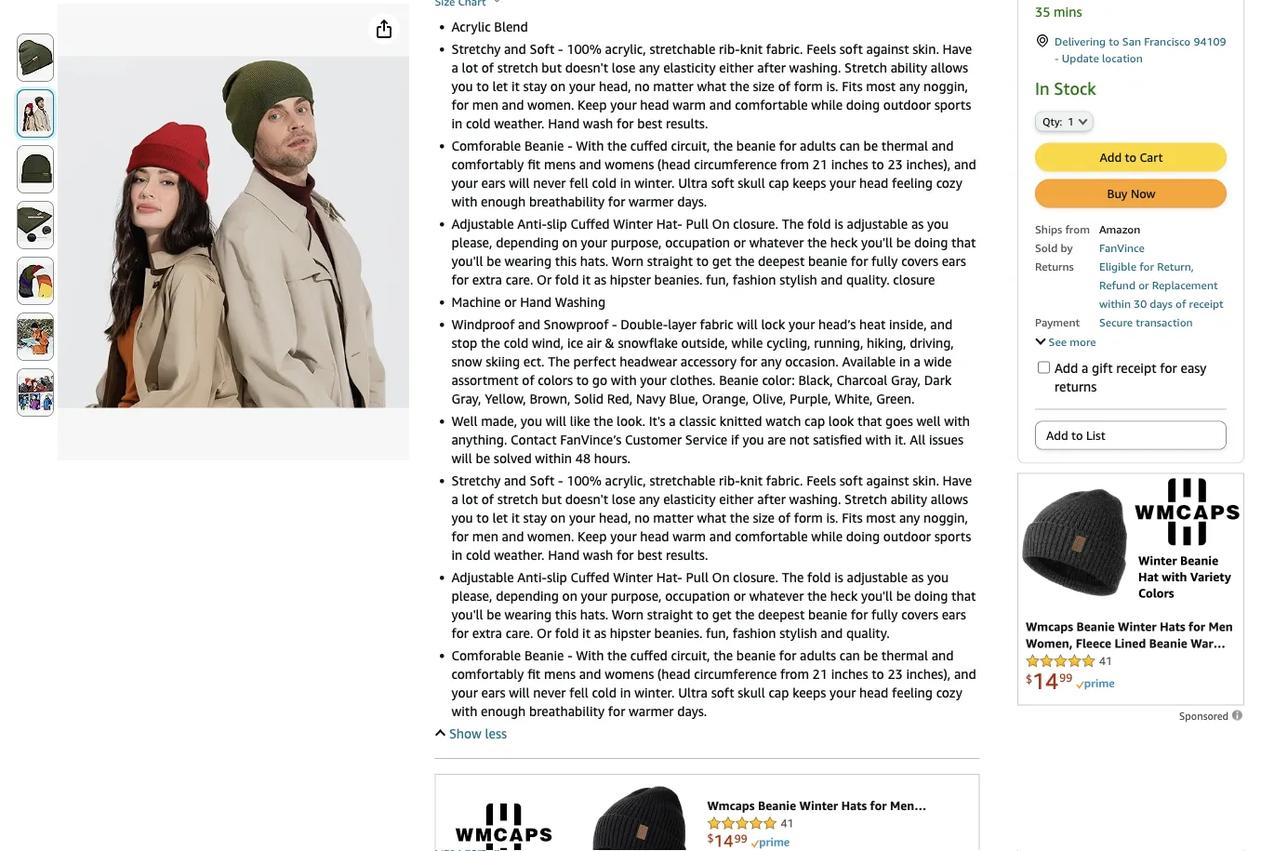 Task type: locate. For each thing, give the bounding box(es) containing it.
care. inside acrylic blend stretchy and soft - 100% acrylic, stretchable rib-knit fabric. feels soft against skin. have a lot of stretch but doesn't lose any elasticity either after washing. stretch ability allows you to let it stay on your head, no matter what the size of form is. fits most any noggin, for men and women. keep your head warm and comfortable while doing outdoor sports in cold weather. hand wash for best results. comforable beanie - with the cuffed circuit, the beanie for adults can be thermal and comfortably fit mens and womens (head circumference from 21 inches to 23 inches), and your ears will never fell cold in winter. ultra soft skull cap keeps your head feeling cozy with enough breathability for warmer days. adjustable anti-slip cuffed winter hat- pull on closure. the fold is adjustable as you please, depending on your purpose, occupation or whatever the heck you'll be doing that you'll be wearing this hats. worn straight to get the deepest beanie for fully covers ears for extra care. or fold it as hipster beanies. fun, fashion stylish and quality. closure machine or hand washing windproof and snowproof - double-layer fabric will lock your head's heat inside, and stop the cold wind, ice air & snowflake outside, while cycling, running, hiking, driving, snow skiing ect. the perfect headwear accessory for any occasion. available in a wide assortment of colors to go with your clothes. beanie color: black, charcoal gray, dark gray, yellow, brown, solid red, navy blue, orange, olive, purple, white, green. well made, you will like the look. it's a classic knitted watch cap look that goes well with anything. contact fanvince's customer service if you are not satisfied with it. all issues will be solved within 48 hours.
[[506, 272, 533, 287]]

1 fell from the top
[[569, 175, 589, 191]]

heck inside acrylic blend stretchy and soft - 100% acrylic, stretchable rib-knit fabric. feels soft against skin. have a lot of stretch but doesn't lose any elasticity either after washing. stretch ability allows you to let it stay on your head, no matter what the size of form is. fits most any noggin, for men and women. keep your head warm and comfortable while doing outdoor sports in cold weather. hand wash for best results. comforable beanie - with the cuffed circuit, the beanie for adults can be thermal and comfortably fit mens and womens (head circumference from 21 inches to 23 inches), and your ears will never fell cold in winter. ultra soft skull cap keeps your head feeling cozy with enough breathability for warmer days. adjustable anti-slip cuffed winter hat- pull on closure. the fold is adjustable as you please, depending on your purpose, occupation or whatever the heck you'll be doing that you'll be wearing this hats. worn straight to get the deepest beanie for fully covers ears for extra care. or fold it as hipster beanies. fun, fashion stylish and quality. closure machine or hand washing windproof and snowproof - double-layer fabric will lock your head's heat inside, and stop the cold wind, ice air & snowflake outside, while cycling, running, hiking, driving, snow skiing ect. the perfect headwear accessory for any occasion. available in a wide assortment of colors to go with your clothes. beanie color: black, charcoal gray, dark gray, yellow, brown, solid red, navy blue, orange, olive, purple, white, green. well made, you will like the look. it's a classic knitted watch cap look that goes well with anything. contact fanvince's customer service if you are not satisfied with it. all issues will be solved within 48 hours.
[[830, 235, 858, 250]]

1 fit from the top
[[528, 157, 541, 172]]

1 vertical spatial cuffed
[[630, 648, 668, 663]]

a left wide
[[914, 354, 921, 369]]

within inside acrylic blend stretchy and soft - 100% acrylic, stretchable rib-knit fabric. feels soft against skin. have a lot of stretch but doesn't lose any elasticity either after washing. stretch ability allows you to let it stay on your head, no matter what the size of form is. fits most any noggin, for men and women. keep your head warm and comfortable while doing outdoor sports in cold weather. hand wash for best results. comforable beanie - with the cuffed circuit, the beanie for adults can be thermal and comfortably fit mens and womens (head circumference from 21 inches to 23 inches), and your ears will never fell cold in winter. ultra soft skull cap keeps your head feeling cozy with enough breathability for warmer days. adjustable anti-slip cuffed winter hat- pull on closure. the fold is adjustable as you please, depending on your purpose, occupation or whatever the heck you'll be doing that you'll be wearing this hats. worn straight to get the deepest beanie for fully covers ears for extra care. or fold it as hipster beanies. fun, fashion stylish and quality. closure machine or hand washing windproof and snowproof - double-layer fabric will lock your head's heat inside, and stop the cold wind, ice air & snowflake outside, while cycling, running, hiking, driving, snow skiing ect. the perfect headwear accessory for any occasion. available in a wide assortment of colors to go with your clothes. beanie color: black, charcoal gray, dark gray, yellow, brown, solid red, navy blue, orange, olive, purple, white, green. well made, you will like the look. it's a classic knitted watch cap look that goes well with anything. contact fanvince's customer service if you are not satisfied with it. all issues will be solved within 48 hours.
[[535, 451, 572, 466]]

1 vertical spatial purpose,
[[611, 588, 662, 604]]

2 let from the top
[[492, 510, 508, 526]]

1 vertical spatial keeps
[[793, 685, 826, 700]]

against
[[866, 41, 909, 57], [866, 473, 909, 488]]

0 vertical spatial pull
[[686, 216, 709, 232]]

1 no from the top
[[635, 79, 650, 94]]

stretch inside stretchy and soft - 100% acrylic, stretchable rib-knit fabric. feels soft against skin. have a lot of stretch but doesn't lose any elasticity either after washing. stretch ability allows you to let it stay on your head, no matter what the size of form is. fits most any noggin, for men and women. keep your head warm and comfortable while doing outdoor sports in cold weather. hand wash for best results. adjustable anti-slip cuffed winter hat- pull on closure. the fold is adjustable as you please, depending on your purpose, occupation or whatever the heck you'll be doing that you'll be wearing this hats. worn straight to get the deepest beanie for fully covers ears for extra care. or fold it as hipster beanies. fun, fashion stylish and quality. comforable beanie - with the cuffed circuit, the beanie for adults can be thermal and comfortably fit mens and womens (head circumference from 21 inches to 23 inches), and your ears will never fell cold in winter. ultra soft skull cap keeps your head feeling cozy with enough breathability for warmer days.
[[497, 492, 538, 507]]

1 vertical spatial washing.
[[789, 492, 841, 507]]

ears
[[481, 175, 506, 191], [942, 253, 966, 269], [942, 607, 966, 622], [481, 685, 506, 700]]

a left gift
[[1082, 360, 1089, 375]]

2 cuffed from the top
[[571, 570, 610, 585]]

lot down 'anything.'
[[462, 492, 478, 507]]

2 whatever from the top
[[749, 588, 804, 604]]

0 vertical spatial either
[[719, 60, 754, 75]]

let down blend
[[492, 79, 508, 94]]

windproof
[[452, 317, 515, 332]]

stay down blend
[[523, 79, 547, 94]]

any
[[639, 60, 660, 75], [899, 79, 920, 94], [761, 354, 782, 369], [639, 492, 660, 507], [899, 510, 920, 526]]

matter
[[653, 79, 694, 94], [653, 510, 694, 526]]

add up returns at right
[[1055, 360, 1078, 375]]

please,
[[452, 235, 493, 250], [452, 588, 493, 604]]

the
[[782, 216, 804, 232], [548, 354, 570, 369], [782, 570, 804, 585]]

feels inside acrylic blend stretchy and soft - 100% acrylic, stretchable rib-knit fabric. feels soft against skin. have a lot of stretch but doesn't lose any elasticity either after washing. stretch ability allows you to let it stay on your head, no matter what the size of form is. fits most any noggin, for men and women. keep your head warm and comfortable while doing outdoor sports in cold weather. hand wash for best results. comforable beanie - with the cuffed circuit, the beanie for adults can be thermal and comfortably fit mens and womens (head circumference from 21 inches to 23 inches), and your ears will never fell cold in winter. ultra soft skull cap keeps your head feeling cozy with enough breathability for warmer days. adjustable anti-slip cuffed winter hat- pull on closure. the fold is adjustable as you please, depending on your purpose, occupation or whatever the heck you'll be doing that you'll be wearing this hats. worn straight to get the deepest beanie for fully covers ears for extra care. or fold it as hipster beanies. fun, fashion stylish and quality. closure machine or hand washing windproof and snowproof - double-layer fabric will lock your head's heat inside, and stop the cold wind, ice air & snowflake outside, while cycling, running, hiking, driving, snow skiing ect. the perfect headwear accessory for any occasion. available in a wide assortment of colors to go with your clothes. beanie color: black, charcoal gray, dark gray, yellow, brown, solid red, navy blue, orange, olive, purple, white, green. well made, you will like the look. it's a classic knitted watch cap look that goes well with anything. contact fanvince's customer service if you are not satisfied with it. all issues will be solved within 48 hours.
[[807, 41, 836, 57]]

straight inside stretchy and soft - 100% acrylic, stretchable rib-knit fabric. feels soft against skin. have a lot of stretch but doesn't lose any elasticity either after washing. stretch ability allows you to let it stay on your head, no matter what the size of form is. fits most any noggin, for men and women. keep your head warm and comfortable while doing outdoor sports in cold weather. hand wash for best results. adjustable anti-slip cuffed winter hat- pull on closure. the fold is adjustable as you please, depending on your purpose, occupation or whatever the heck you'll be doing that you'll be wearing this hats. worn straight to get the deepest beanie for fully covers ears for extra care. or fold it as hipster beanies. fun, fashion stylish and quality. comforable beanie - with the cuffed circuit, the beanie for adults can be thermal and comfortably fit mens and womens (head circumference from 21 inches to 23 inches), and your ears will never fell cold in winter. ultra soft skull cap keeps your head feeling cozy with enough breathability for warmer days.
[[647, 607, 693, 622]]

1 vertical spatial stay
[[523, 510, 547, 526]]

1 skin. from the top
[[913, 41, 939, 57]]

update
[[1062, 51, 1099, 64]]

within inside eligible for return, refund or replacement within 30 days of receipt payment
[[1099, 297, 1131, 310]]

1 vertical spatial inches
[[831, 666, 868, 682]]

1 closure. from the top
[[733, 216, 779, 232]]

ect.
[[523, 354, 545, 369]]

purpose,
[[611, 235, 662, 250], [611, 588, 662, 604]]

1 fits from the top
[[842, 79, 863, 94]]

men down solved
[[472, 529, 498, 544]]

stretchy
[[452, 41, 501, 57], [452, 473, 501, 488]]

skiing
[[486, 354, 520, 369]]

2 men from the top
[[472, 529, 498, 544]]

comforable inside stretchy and soft - 100% acrylic, stretchable rib-knit fabric. feels soft against skin. have a lot of stretch but doesn't lose any elasticity either after washing. stretch ability allows you to let it stay on your head, no matter what the size of form is. fits most any noggin, for men and women. keep your head warm and comfortable while doing outdoor sports in cold weather. hand wash for best results. adjustable anti-slip cuffed winter hat- pull on closure. the fold is adjustable as you please, depending on your purpose, occupation or whatever the heck you'll be doing that you'll be wearing this hats. worn straight to get the deepest beanie for fully covers ears for extra care. or fold it as hipster beanies. fun, fashion stylish and quality. comforable beanie - with the cuffed circuit, the beanie for adults can be thermal and comfortably fit mens and womens (head circumference from 21 inches to 23 inches), and your ears will never fell cold in winter. ultra soft skull cap keeps your head feeling cozy with enough breathability for warmer days.
[[452, 648, 521, 663]]

1 circuit, from the top
[[671, 138, 710, 153]]

stay inside acrylic blend stretchy and soft - 100% acrylic, stretchable rib-knit fabric. feels soft against skin. have a lot of stretch but doesn't lose any elasticity either after washing. stretch ability allows you to let it stay on your head, no matter what the size of form is. fits most any noggin, for men and women. keep your head warm and comfortable while doing outdoor sports in cold weather. hand wash for best results. comforable beanie - with the cuffed circuit, the beanie for adults can be thermal and comfortably fit mens and womens (head circumference from 21 inches to 23 inches), and your ears will never fell cold in winter. ultra soft skull cap keeps your head feeling cozy with enough breathability for warmer days. adjustable anti-slip cuffed winter hat- pull on closure. the fold is adjustable as you please, depending on your purpose, occupation or whatever the heck you'll be doing that you'll be wearing this hats. worn straight to get the deepest beanie for fully covers ears for extra care. or fold it as hipster beanies. fun, fashion stylish and quality. closure machine or hand washing windproof and snowproof - double-layer fabric will lock your head's heat inside, and stop the cold wind, ice air & snowflake outside, while cycling, running, hiking, driving, snow skiing ect. the perfect headwear accessory for any occasion. available in a wide assortment of colors to go with your clothes. beanie color: black, charcoal gray, dark gray, yellow, brown, solid red, navy blue, orange, olive, purple, white, green. well made, you will like the look. it's a classic knitted watch cap look that goes well with anything. contact fanvince's customer service if you are not satisfied with it. all issues will be solved within 48 hours.
[[523, 79, 547, 94]]

whatever inside acrylic blend stretchy and soft - 100% acrylic, stretchable rib-knit fabric. feels soft against skin. have a lot of stretch but doesn't lose any elasticity either after washing. stretch ability allows you to let it stay on your head, no matter what the size of form is. fits most any noggin, for men and women. keep your head warm and comfortable while doing outdoor sports in cold weather. hand wash for best results. comforable beanie - with the cuffed circuit, the beanie for adults can be thermal and comfortably fit mens and womens (head circumference from 21 inches to 23 inches), and your ears will never fell cold in winter. ultra soft skull cap keeps your head feeling cozy with enough breathability for warmer days. adjustable anti-slip cuffed winter hat- pull on closure. the fold is adjustable as you please, depending on your purpose, occupation or whatever the heck you'll be doing that you'll be wearing this hats. worn straight to get the deepest beanie for fully covers ears for extra care. or fold it as hipster beanies. fun, fashion stylish and quality. closure machine or hand washing windproof and snowproof - double-layer fabric will lock your head's heat inside, and stop the cold wind, ice air & snowflake outside, while cycling, running, hiking, driving, snow skiing ect. the perfect headwear accessory for any occasion. available in a wide assortment of colors to go with your clothes. beanie color: black, charcoal gray, dark gray, yellow, brown, solid red, navy blue, orange, olive, purple, white, green. well made, you will like the look. it's a classic knitted watch cap look that goes well with anything. contact fanvince's customer service if you are not satisfied with it. all issues will be solved within 48 hours.
[[749, 235, 804, 250]]

fell
[[569, 175, 589, 191], [569, 685, 589, 700]]

gray, up "well"
[[452, 391, 481, 406]]

2 deepest from the top
[[758, 607, 805, 622]]

1 hats. from the top
[[580, 253, 609, 269]]

2 heck from the top
[[830, 588, 858, 604]]

1 vertical spatial slip
[[547, 570, 567, 585]]

2 wearing from the top
[[505, 607, 552, 622]]

1 vertical spatial most
[[866, 510, 896, 526]]

comforable inside acrylic blend stretchy and soft - 100% acrylic, stretchable rib-knit fabric. feels soft against skin. have a lot of stretch but doesn't lose any elasticity either after washing. stretch ability allows you to let it stay on your head, no matter what the size of form is. fits most any noggin, for men and women. keep your head warm and comfortable while doing outdoor sports in cold weather. hand wash for best results. comforable beanie - with the cuffed circuit, the beanie for adults can be thermal and comfortably fit mens and womens (head circumference from 21 inches to 23 inches), and your ears will never fell cold in winter. ultra soft skull cap keeps your head feeling cozy with enough breathability for warmer days. adjustable anti-slip cuffed winter hat- pull on closure. the fold is adjustable as you please, depending on your purpose, occupation or whatever the heck you'll be doing that you'll be wearing this hats. worn straight to get the deepest beanie for fully covers ears for extra care. or fold it as hipster beanies. fun, fashion stylish and quality. closure machine or hand washing windproof and snowproof - double-layer fabric will lock your head's heat inside, and stop the cold wind, ice air & snowflake outside, while cycling, running, hiking, driving, snow skiing ect. the perfect headwear accessory for any occasion. available in a wide assortment of colors to go with your clothes. beanie color: black, charcoal gray, dark gray, yellow, brown, solid red, navy blue, orange, olive, purple, white, green. well made, you will like the look. it's a classic knitted watch cap look that goes well with anything. contact fanvince's customer service if you are not satisfied with it. all issues will be solved within 48 hours.
[[452, 138, 521, 153]]

a down acrylic
[[452, 60, 458, 75]]

1 inches), from the top
[[906, 157, 951, 172]]

1 vertical spatial receipt
[[1116, 360, 1157, 375]]

1 comfortable from the top
[[735, 97, 808, 113]]

0 vertical spatial adjustable
[[847, 216, 908, 232]]

fold
[[807, 216, 831, 232], [555, 272, 579, 287], [807, 570, 831, 585], [555, 626, 579, 641]]

a right it's
[[669, 413, 676, 429]]

extender expand image
[[1036, 334, 1046, 345]]

within
[[1099, 297, 1131, 310], [535, 451, 572, 466]]

1 extra from the top
[[472, 272, 502, 287]]

0 vertical spatial washing.
[[789, 60, 841, 75]]

depending
[[496, 235, 559, 250], [496, 588, 559, 604]]

outdoor
[[883, 97, 931, 113], [883, 529, 931, 544]]

0 vertical spatial stylish
[[780, 272, 817, 287]]

it's
[[649, 413, 666, 429]]

1 vertical spatial lose
[[612, 492, 636, 507]]

1 stay from the top
[[523, 79, 547, 94]]

1 vertical spatial what
[[697, 510, 727, 526]]

1 vertical spatial fabric.
[[766, 473, 803, 488]]

1 fabric. from the top
[[766, 41, 803, 57]]

1 stretch from the top
[[497, 60, 538, 75]]

0 vertical spatial winter
[[613, 216, 653, 232]]

women. down solved
[[527, 529, 574, 544]]

2 warmer from the top
[[629, 704, 674, 719]]

warm
[[673, 97, 706, 113], [673, 529, 706, 544]]

after inside stretchy and soft - 100% acrylic, stretchable rib-knit fabric. feels soft against skin. have a lot of stretch but doesn't lose any elasticity either after washing. stretch ability allows you to let it stay on your head, no matter what the size of form is. fits most any noggin, for men and women. keep your head warm and comfortable while doing outdoor sports in cold weather. hand wash for best results. adjustable anti-slip cuffed winter hat- pull on closure. the fold is adjustable as you please, depending on your purpose, occupation or whatever the heck you'll be doing that you'll be wearing this hats. worn straight to get the deepest beanie for fully covers ears for extra care. or fold it as hipster beanies. fun, fashion stylish and quality. comforable beanie - with the cuffed circuit, the beanie for adults can be thermal and comfortably fit mens and womens (head circumference from 21 inches to 23 inches), and your ears will never fell cold in winter. ultra soft skull cap keeps your head feeling cozy with enough breathability for warmer days.
[[757, 492, 786, 507]]

0 vertical spatial form
[[794, 79, 823, 94]]

0 vertical spatial hats.
[[580, 253, 609, 269]]

warm inside acrylic blend stretchy and soft - 100% acrylic, stretchable rib-knit fabric. feels soft against skin. have a lot of stretch but doesn't lose any elasticity either after washing. stretch ability allows you to let it stay on your head, no matter what the size of form is. fits most any noggin, for men and women. keep your head warm and comfortable while doing outdoor sports in cold weather. hand wash for best results. comforable beanie - with the cuffed circuit, the beanie for adults can be thermal and comfortably fit mens and womens (head circumference from 21 inches to 23 inches), and your ears will never fell cold in winter. ultra soft skull cap keeps your head feeling cozy with enough breathability for warmer days. adjustable anti-slip cuffed winter hat- pull on closure. the fold is adjustable as you please, depending on your purpose, occupation or whatever the heck you'll be doing that you'll be wearing this hats. worn straight to get the deepest beanie for fully covers ears for extra care. or fold it as hipster beanies. fun, fashion stylish and quality. closure machine or hand washing windproof and snowproof - double-layer fabric will lock your head's heat inside, and stop the cold wind, ice air & snowflake outside, while cycling, running, hiking, driving, snow skiing ect. the perfect headwear accessory for any occasion. available in a wide assortment of colors to go with your clothes. beanie color: black, charcoal gray, dark gray, yellow, brown, solid red, navy blue, orange, olive, purple, white, green. well made, you will like the look. it's a classic knitted watch cap look that goes well with anything. contact fanvince's customer service if you are not satisfied with it. all issues will be solved within 48 hours.
[[673, 97, 706, 113]]

black,
[[799, 373, 833, 388]]

that
[[952, 235, 976, 250], [858, 413, 882, 429], [952, 588, 976, 604]]

0 vertical spatial best
[[637, 116, 663, 131]]

2 weather. from the top
[[494, 547, 545, 563]]

0 vertical spatial allows
[[931, 60, 968, 75]]

fanvince's
[[560, 432, 622, 447]]

2 form from the top
[[794, 510, 823, 526]]

0 vertical spatial fashion
[[733, 272, 776, 287]]

quality. inside acrylic blend stretchy and soft - 100% acrylic, stretchable rib-knit fabric. feels soft against skin. have a lot of stretch but doesn't lose any elasticity either after washing. stretch ability allows you to let it stay on your head, no matter what the size of form is. fits most any noggin, for men and women. keep your head warm and comfortable while doing outdoor sports in cold weather. hand wash for best results. comforable beanie - with the cuffed circuit, the beanie for adults can be thermal and comfortably fit mens and womens (head circumference from 21 inches to 23 inches), and your ears will never fell cold in winter. ultra soft skull cap keeps your head feeling cozy with enough breathability for warmer days. adjustable anti-slip cuffed winter hat- pull on closure. the fold is adjustable as you please, depending on your purpose, occupation or whatever the heck you'll be doing that you'll be wearing this hats. worn straight to get the deepest beanie for fully covers ears for extra care. or fold it as hipster beanies. fun, fashion stylish and quality. closure machine or hand washing windproof and snowproof - double-layer fabric will lock your head's heat inside, and stop the cold wind, ice air & snowflake outside, while cycling, running, hiking, driving, snow skiing ect. the perfect headwear accessory for any occasion. available in a wide assortment of colors to go with your clothes. beanie color: black, charcoal gray, dark gray, yellow, brown, solid red, navy blue, orange, olive, purple, white, green. well made, you will like the look. it's a classic knitted watch cap look that goes well with anything. contact fanvince's customer service if you are not satisfied with it. all issues will be solved within 48 hours.
[[846, 272, 890, 287]]

pull inside stretchy and soft - 100% acrylic, stretchable rib-knit fabric. feels soft against skin. have a lot of stretch but doesn't lose any elasticity either after washing. stretch ability allows you to let it stay on your head, no matter what the size of form is. fits most any noggin, for men and women. keep your head warm and comfortable while doing outdoor sports in cold weather. hand wash for best results. adjustable anti-slip cuffed winter hat- pull on closure. the fold is adjustable as you please, depending on your purpose, occupation or whatever the heck you'll be doing that you'll be wearing this hats. worn straight to get the deepest beanie for fully covers ears for extra care. or fold it as hipster beanies. fun, fashion stylish and quality. comforable beanie - with the cuffed circuit, the beanie for adults can be thermal and comfortably fit mens and womens (head circumference from 21 inches to 23 inches), and your ears will never fell cold in winter. ultra soft skull cap keeps your head feeling cozy with enough breathability for warmer days.
[[686, 570, 709, 585]]

covers inside stretchy and soft - 100% acrylic, stretchable rib-knit fabric. feels soft against skin. have a lot of stretch but doesn't lose any elasticity either after washing. stretch ability allows you to let it stay on your head, no matter what the size of form is. fits most any noggin, for men and women. keep your head warm and comfortable while doing outdoor sports in cold weather. hand wash for best results. adjustable anti-slip cuffed winter hat- pull on closure. the fold is adjustable as you please, depending on your purpose, occupation or whatever the heck you'll be doing that you'll be wearing this hats. worn straight to get the deepest beanie for fully covers ears for extra care. or fold it as hipster beanies. fun, fashion stylish and quality. comforable beanie - with the cuffed circuit, the beanie for adults can be thermal and comfortably fit mens and womens (head circumference from 21 inches to 23 inches), and your ears will never fell cold in winter. ultra soft skull cap keeps your head feeling cozy with enough breathability for warmer days.
[[901, 607, 939, 622]]

1 sports from the top
[[935, 97, 971, 113]]

2 best from the top
[[637, 547, 663, 563]]

2 stylish from the top
[[780, 626, 817, 641]]

(head inside stretchy and soft - 100% acrylic, stretchable rib-knit fabric. feels soft against skin. have a lot of stretch but doesn't lose any elasticity either after washing. stretch ability allows you to let it stay on your head, no matter what the size of form is. fits most any noggin, for men and women. keep your head warm and comfortable while doing outdoor sports in cold weather. hand wash for best results. adjustable anti-slip cuffed winter hat- pull on closure. the fold is adjustable as you please, depending on your purpose, occupation or whatever the heck you'll be doing that you'll be wearing this hats. worn straight to get the deepest beanie for fully covers ears for extra care. or fold it as hipster beanies. fun, fashion stylish and quality. comforable beanie - with the cuffed circuit, the beanie for adults can be thermal and comfortably fit mens and womens (head circumference from 21 inches to 23 inches), and your ears will never fell cold in winter. ultra soft skull cap keeps your head feeling cozy with enough breathability for warmer days.
[[658, 666, 691, 682]]

ability inside stretchy and soft - 100% acrylic, stretchable rib-knit fabric. feels soft against skin. have a lot of stretch but doesn't lose any elasticity either after washing. stretch ability allows you to let it stay on your head, no matter what the size of form is. fits most any noggin, for men and women. keep your head warm and comfortable while doing outdoor sports in cold weather. hand wash for best results. adjustable anti-slip cuffed winter hat- pull on closure. the fold is adjustable as you please, depending on your purpose, occupation or whatever the heck you'll be doing that you'll be wearing this hats. worn straight to get the deepest beanie for fully covers ears for extra care. or fold it as hipster beanies. fun, fashion stylish and quality. comforable beanie - with the cuffed circuit, the beanie for adults can be thermal and comfortably fit mens and womens (head circumference from 21 inches to 23 inches), and your ears will never fell cold in winter. ultra soft skull cap keeps your head feeling cozy with enough breathability for warmer days.
[[891, 492, 928, 507]]

skin. inside acrylic blend stretchy and soft - 100% acrylic, stretchable rib-knit fabric. feels soft against skin. have a lot of stretch but doesn't lose any elasticity either after washing. stretch ability allows you to let it stay on your head, no matter what the size of form is. fits most any noggin, for men and women. keep your head warm and comfortable while doing outdoor sports in cold weather. hand wash for best results. comforable beanie - with the cuffed circuit, the beanie for adults can be thermal and comfortably fit mens and womens (head circumference from 21 inches to 23 inches), and your ears will never fell cold in winter. ultra soft skull cap keeps your head feeling cozy with enough breathability for warmer days. adjustable anti-slip cuffed winter hat- pull on closure. the fold is adjustable as you please, depending on your purpose, occupation or whatever the heck you'll be doing that you'll be wearing this hats. worn straight to get the deepest beanie for fully covers ears for extra care. or fold it as hipster beanies. fun, fashion stylish and quality. closure machine or hand washing windproof and snowproof - double-layer fabric will lock your head's heat inside, and stop the cold wind, ice air & snowflake outside, while cycling, running, hiking, driving, snow skiing ect. the perfect headwear accessory for any occasion. available in a wide assortment of colors to go with your clothes. beanie color: black, charcoal gray, dark gray, yellow, brown, solid red, navy blue, orange, olive, purple, white, green. well made, you will like the look. it's a classic knitted watch cap look that goes well with anything. contact fanvince's customer service if you are not satisfied with it. all issues will be solved within 48 hours.
[[913, 41, 939, 57]]

0 vertical spatial 23
[[888, 157, 903, 172]]

add inside "add a gift receipt for easy returns"
[[1055, 360, 1078, 375]]

0 vertical spatial straight
[[647, 253, 693, 269]]

comfortably inside stretchy and soft - 100% acrylic, stretchable rib-knit fabric. feels soft against skin. have a lot of stretch but doesn't lose any elasticity either after washing. stretch ability allows you to let it stay on your head, no matter what the size of form is. fits most any noggin, for men and women. keep your head warm and comfortable while doing outdoor sports in cold weather. hand wash for best results. adjustable anti-slip cuffed winter hat- pull on closure. the fold is adjustable as you please, depending on your purpose, occupation or whatever the heck you'll be doing that you'll be wearing this hats. worn straight to get the deepest beanie for fully covers ears for extra care. or fold it as hipster beanies. fun, fashion stylish and quality. comforable beanie - with the cuffed circuit, the beanie for adults can be thermal and comfortably fit mens and womens (head circumference from 21 inches to 23 inches), and your ears will never fell cold in winter. ultra soft skull cap keeps your head feeling cozy with enough breathability for warmer days.
[[452, 666, 524, 682]]

0 vertical spatial worn
[[612, 253, 644, 269]]

receipt
[[1189, 297, 1224, 310], [1116, 360, 1157, 375]]

1 elasticity from the top
[[663, 60, 716, 75]]

stretch down blend
[[497, 60, 538, 75]]

2 ultra from the top
[[678, 685, 708, 700]]

1 vertical spatial stretchable
[[650, 473, 716, 488]]

2 elasticity from the top
[[663, 492, 716, 507]]

comfortably
[[452, 157, 524, 172], [452, 666, 524, 682]]

look
[[829, 413, 854, 429]]

size
[[753, 79, 775, 94], [753, 510, 775, 526]]

2 pull from the top
[[686, 570, 709, 585]]

allows
[[931, 60, 968, 75], [931, 492, 968, 507]]

0 vertical spatial adjustable
[[452, 216, 514, 232]]

2 fell from the top
[[569, 685, 589, 700]]

2 stay from the top
[[523, 510, 547, 526]]

0 vertical spatial stretch
[[845, 60, 887, 75]]

cuffed
[[571, 216, 610, 232], [571, 570, 610, 585]]

2 fashion from the top
[[733, 626, 776, 641]]

1 let from the top
[[492, 79, 508, 94]]

2 keep from the top
[[578, 529, 607, 544]]

add
[[1100, 150, 1122, 164], [1055, 360, 1078, 375], [1046, 428, 1068, 442]]

either inside acrylic blend stretchy and soft - 100% acrylic, stretchable rib-knit fabric. feels soft against skin. have a lot of stretch but doesn't lose any elasticity either after washing. stretch ability allows you to let it stay on your head, no matter what the size of form is. fits most any noggin, for men and women. keep your head warm and comfortable while doing outdoor sports in cold weather. hand wash for best results. comforable beanie - with the cuffed circuit, the beanie for adults can be thermal and comfortably fit mens and womens (head circumference from 21 inches to 23 inches), and your ears will never fell cold in winter. ultra soft skull cap keeps your head feeling cozy with enough breathability for warmer days. adjustable anti-slip cuffed winter hat- pull on closure. the fold is adjustable as you please, depending on your purpose, occupation or whatever the heck you'll be doing that you'll be wearing this hats. worn straight to get the deepest beanie for fully covers ears for extra care. or fold it as hipster beanies. fun, fashion stylish and quality. closure machine or hand washing windproof and snowproof - double-layer fabric will lock your head's heat inside, and stop the cold wind, ice air & snowflake outside, while cycling, running, hiking, driving, snow skiing ect. the perfect headwear accessory for any occasion. available in a wide assortment of colors to go with your clothes. beanie color: black, charcoal gray, dark gray, yellow, brown, solid red, navy blue, orange, olive, purple, white, green. well made, you will like the look. it's a classic knitted watch cap look that goes well with anything. contact fanvince's customer service if you are not satisfied with it. all issues will be solved within 48 hours.
[[719, 60, 754, 75]]

will
[[509, 175, 530, 191], [737, 317, 758, 332], [546, 413, 566, 429], [452, 451, 472, 466], [509, 685, 530, 700]]

Buy Now submit
[[1036, 180, 1226, 207]]

1 stylish from the top
[[780, 272, 817, 287]]

2 sports from the top
[[935, 529, 971, 544]]

list
[[1086, 428, 1106, 442]]

2 doesn't from the top
[[565, 492, 608, 507]]

warmer
[[629, 194, 674, 209], [629, 704, 674, 719]]

closure.
[[733, 216, 779, 232], [733, 570, 779, 585]]

1 wash from the top
[[583, 116, 613, 131]]

1 vertical spatial cap
[[805, 413, 825, 429]]

2 enough from the top
[[481, 704, 526, 719]]

1 vertical spatial within
[[535, 451, 572, 466]]

size inside acrylic blend stretchy and soft - 100% acrylic, stretchable rib-knit fabric. feels soft against skin. have a lot of stretch but doesn't lose any elasticity either after washing. stretch ability allows you to let it stay on your head, no matter what the size of form is. fits most any noggin, for men and women. keep your head warm and comfortable while doing outdoor sports in cold weather. hand wash for best results. comforable beanie - with the cuffed circuit, the beanie for adults can be thermal and comfortably fit mens and womens (head circumference from 21 inches to 23 inches), and your ears will never fell cold in winter. ultra soft skull cap keeps your head feeling cozy with enough breathability for warmer days. adjustable anti-slip cuffed winter hat- pull on closure. the fold is adjustable as you please, depending on your purpose, occupation or whatever the heck you'll be doing that you'll be wearing this hats. worn straight to get the deepest beanie for fully covers ears for extra care. or fold it as hipster beanies. fun, fashion stylish and quality. closure machine or hand washing windproof and snowproof - double-layer fabric will lock your head's heat inside, and stop the cold wind, ice air & snowflake outside, while cycling, running, hiking, driving, snow skiing ect. the perfect headwear accessory for any occasion. available in a wide assortment of colors to go with your clothes. beanie color: black, charcoal gray, dark gray, yellow, brown, solid red, navy blue, orange, olive, purple, white, green. well made, you will like the look. it's a classic knitted watch cap look that goes well with anything. contact fanvince's customer service if you are not satisfied with it. all issues will be solved within 48 hours.
[[753, 79, 775, 94]]

extra inside acrylic blend stretchy and soft - 100% acrylic, stretchable rib-knit fabric. feels soft against skin. have a lot of stretch but doesn't lose any elasticity either after washing. stretch ability allows you to let it stay on your head, no matter what the size of form is. fits most any noggin, for men and women. keep your head warm and comfortable while doing outdoor sports in cold weather. hand wash for best results. comforable beanie - with the cuffed circuit, the beanie for adults can be thermal and comfortably fit mens and womens (head circumference from 21 inches to 23 inches), and your ears will never fell cold in winter. ultra soft skull cap keeps your head feeling cozy with enough breathability for warmer days. adjustable anti-slip cuffed winter hat- pull on closure. the fold is adjustable as you please, depending on your purpose, occupation or whatever the heck you'll be doing that you'll be wearing this hats. worn straight to get the deepest beanie for fully covers ears for extra care. or fold it as hipster beanies. fun, fashion stylish and quality. closure machine or hand washing windproof and snowproof - double-layer fabric will lock your head's heat inside, and stop the cold wind, ice air & snowflake outside, while cycling, running, hiking, driving, snow skiing ect. the perfect headwear accessory for any occasion. available in a wide assortment of colors to go with your clothes. beanie color: black, charcoal gray, dark gray, yellow, brown, solid red, navy blue, orange, olive, purple, white, green. well made, you will like the look. it's a classic knitted watch cap look that goes well with anything. contact fanvince's customer service if you are not satisfied with it. all issues will be solved within 48 hours.
[[472, 272, 502, 287]]

1 vertical spatial thermal
[[882, 648, 928, 663]]

2 occupation from the top
[[665, 588, 730, 604]]

2 or from the top
[[537, 626, 552, 641]]

if
[[731, 432, 739, 447]]

0 vertical spatial this
[[555, 253, 577, 269]]

can
[[840, 138, 860, 153], [840, 648, 860, 663]]

a down 'anything.'
[[452, 492, 458, 507]]

1 vertical spatial women.
[[527, 529, 574, 544]]

stylish
[[780, 272, 817, 287], [780, 626, 817, 641]]

2 purpose, from the top
[[611, 588, 662, 604]]

0 vertical spatial lot
[[462, 60, 478, 75]]

1 vertical spatial care.
[[506, 626, 533, 641]]

1 vertical spatial skull
[[738, 685, 765, 700]]

0 vertical spatial against
[[866, 41, 909, 57]]

occasion.
[[785, 354, 839, 369]]

receipt down replacement
[[1189, 297, 1224, 310]]

lot down acrylic
[[462, 60, 478, 75]]

0 vertical spatial add
[[1100, 150, 1122, 164]]

2 stretchable from the top
[[650, 473, 716, 488]]

weather.
[[494, 116, 545, 131], [494, 547, 545, 563]]

2 against from the top
[[866, 473, 909, 488]]

ships
[[1035, 222, 1062, 235]]

1 vertical spatial or
[[537, 626, 552, 641]]

but inside stretchy and soft - 100% acrylic, stretchable rib-knit fabric. feels soft against skin. have a lot of stretch but doesn't lose any elasticity either after washing. stretch ability allows you to let it stay on your head, no matter what the size of form is. fits most any noggin, for men and women. keep your head warm and comfortable while doing outdoor sports in cold weather. hand wash for best results. adjustable anti-slip cuffed winter hat- pull on closure. the fold is adjustable as you please, depending on your purpose, occupation or whatever the heck you'll be doing that you'll be wearing this hats. worn straight to get the deepest beanie for fully covers ears for extra care. or fold it as hipster beanies. fun, fashion stylish and quality. comforable beanie - with the cuffed circuit, the beanie for adults can be thermal and comfortably fit mens and womens (head circumference from 21 inches to 23 inches), and your ears will never fell cold in winter. ultra soft skull cap keeps your head feeling cozy with enough breathability for warmer days.
[[542, 492, 562, 507]]

1 lot from the top
[[462, 60, 478, 75]]

1 vertical spatial this
[[555, 607, 577, 622]]

2 cuffed from the top
[[630, 648, 668, 663]]

stretchy down acrylic
[[452, 41, 501, 57]]

1 vertical spatial rib-
[[719, 473, 740, 488]]

colors
[[538, 373, 573, 388]]

beanie
[[525, 138, 564, 153], [719, 373, 759, 388], [525, 648, 564, 663]]

feeling inside stretchy and soft - 100% acrylic, stretchable rib-knit fabric. feels soft against skin. have a lot of stretch but doesn't lose any elasticity either after washing. stretch ability allows you to let it stay on your head, no matter what the size of form is. fits most any noggin, for men and women. keep your head warm and comfortable while doing outdoor sports in cold weather. hand wash for best results. adjustable anti-slip cuffed winter hat- pull on closure. the fold is adjustable as you please, depending on your purpose, occupation or whatever the heck you'll be doing that you'll be wearing this hats. worn straight to get the deepest beanie for fully covers ears for extra care. or fold it as hipster beanies. fun, fashion stylish and quality. comforable beanie - with the cuffed circuit, the beanie for adults can be thermal and comfortably fit mens and womens (head circumference from 21 inches to 23 inches), and your ears will never fell cold in winter. ultra soft skull cap keeps your head feeling cozy with enough breathability for warmer days.
[[892, 685, 933, 700]]

2 feels from the top
[[807, 473, 836, 488]]

1 with from the top
[[576, 138, 604, 153]]

1 is from the top
[[835, 216, 844, 232]]

1 vertical spatial have
[[943, 473, 972, 488]]

purpose, inside stretchy and soft - 100% acrylic, stretchable rib-knit fabric. feels soft against skin. have a lot of stretch but doesn't lose any elasticity either after washing. stretch ability allows you to let it stay on your head, no matter what the size of form is. fits most any noggin, for men and women. keep your head warm and comfortable while doing outdoor sports in cold weather. hand wash for best results. adjustable anti-slip cuffed winter hat- pull on closure. the fold is adjustable as you please, depending on your purpose, occupation or whatever the heck you'll be doing that you'll be wearing this hats. worn straight to get the deepest beanie for fully covers ears for extra care. or fold it as hipster beanies. fun, fashion stylish and quality. comforable beanie - with the cuffed circuit, the beanie for adults can be thermal and comfortably fit mens and womens (head circumference from 21 inches to 23 inches), and your ears will never fell cold in winter. ultra soft skull cap keeps your head feeling cozy with enough breathability for warmer days.
[[611, 588, 662, 604]]

after
[[757, 60, 786, 75], [757, 492, 786, 507]]

0 vertical spatial winter.
[[635, 175, 675, 191]]

see more
[[1049, 335, 1096, 348]]

against inside acrylic blend stretchy and soft - 100% acrylic, stretchable rib-knit fabric. feels soft against skin. have a lot of stretch but doesn't lose any elasticity either after washing. stretch ability allows you to let it stay on your head, no matter what the size of form is. fits most any noggin, for men and women. keep your head warm and comfortable while doing outdoor sports in cold weather. hand wash for best results. comforable beanie - with the cuffed circuit, the beanie for adults can be thermal and comfortably fit mens and womens (head circumference from 21 inches to 23 inches), and your ears will never fell cold in winter. ultra soft skull cap keeps your head feeling cozy with enough breathability for warmer days. adjustable anti-slip cuffed winter hat- pull on closure. the fold is adjustable as you please, depending on your purpose, occupation or whatever the heck you'll be doing that you'll be wearing this hats. worn straight to get the deepest beanie for fully covers ears for extra care. or fold it as hipster beanies. fun, fashion stylish and quality. closure machine or hand washing windproof and snowproof - double-layer fabric will lock your head's heat inside, and stop the cold wind, ice air & snowflake outside, while cycling, running, hiking, driving, snow skiing ect. the perfect headwear accessory for any occasion. available in a wide assortment of colors to go with your clothes. beanie color: black, charcoal gray, dark gray, yellow, brown, solid red, navy blue, orange, olive, purple, white, green. well made, you will like the look. it's a classic knitted watch cap look that goes well with anything. contact fanvince's customer service if you are not satisfied with it. all issues will be solved within 48 hours.
[[866, 41, 909, 57]]

1 vertical spatial beanies.
[[654, 626, 703, 641]]

fabric. inside acrylic blend stretchy and soft - 100% acrylic, stretchable rib-knit fabric. feels soft against skin. have a lot of stretch but doesn't lose any elasticity either after washing. stretch ability allows you to let it stay on your head, no matter what the size of form is. fits most any noggin, for men and women. keep your head warm and comfortable while doing outdoor sports in cold weather. hand wash for best results. comforable beanie - with the cuffed circuit, the beanie for adults can be thermal and comfortably fit mens and womens (head circumference from 21 inches to 23 inches), and your ears will never fell cold in winter. ultra soft skull cap keeps your head feeling cozy with enough breathability for warmer days. adjustable anti-slip cuffed winter hat- pull on closure. the fold is adjustable as you please, depending on your purpose, occupation or whatever the heck you'll be doing that you'll be wearing this hats. worn straight to get the deepest beanie for fully covers ears for extra care. or fold it as hipster beanies. fun, fashion stylish and quality. closure machine or hand washing windproof and snowproof - double-layer fabric will lock your head's heat inside, and stop the cold wind, ice air & snowflake outside, while cycling, running, hiking, driving, snow skiing ect. the perfect headwear accessory for any occasion. available in a wide assortment of colors to go with your clothes. beanie color: black, charcoal gray, dark gray, yellow, brown, solid red, navy blue, orange, olive, purple, white, green. well made, you will like the look. it's a classic knitted watch cap look that goes well with anything. contact fanvince's customer service if you are not satisfied with it. all issues will be solved within 48 hours.
[[766, 41, 803, 57]]

(head
[[658, 157, 691, 172], [658, 666, 691, 682]]

1 23 from the top
[[888, 157, 903, 172]]

1 vertical spatial let
[[492, 510, 508, 526]]

1 noggin, from the top
[[924, 79, 968, 94]]

2 thermal from the top
[[882, 648, 928, 663]]

1 keeps from the top
[[793, 175, 826, 191]]

the inside stretchy and soft - 100% acrylic, stretchable rib-knit fabric. feels soft against skin. have a lot of stretch but doesn't lose any elasticity either after washing. stretch ability allows you to let it stay on your head, no matter what the size of form is. fits most any noggin, for men and women. keep your head warm and comfortable while doing outdoor sports in cold weather. hand wash for best results. adjustable anti-slip cuffed winter hat- pull on closure. the fold is adjustable as you please, depending on your purpose, occupation or whatever the heck you'll be doing that you'll be wearing this hats. worn straight to get the deepest beanie for fully covers ears for extra care. or fold it as hipster beanies. fun, fashion stylish and quality. comforable beanie - with the cuffed circuit, the beanie for adults can be thermal and comfortably fit mens and womens (head circumference from 21 inches to 23 inches), and your ears will never fell cold in winter. ultra soft skull cap keeps your head feeling cozy with enough breathability for warmer days.
[[782, 570, 804, 585]]

1 vertical spatial 100%
[[567, 473, 602, 488]]

0 vertical spatial whatever
[[749, 235, 804, 250]]

leave feedback on sponsored ad element
[[1179, 710, 1245, 722]]

1 vertical spatial get
[[712, 607, 732, 622]]

yellow,
[[485, 391, 526, 406]]

1 occupation from the top
[[665, 235, 730, 250]]

0 vertical spatial fits
[[842, 79, 863, 94]]

never inside stretchy and soft - 100% acrylic, stretchable rib-knit fabric. feels soft against skin. have a lot of stretch but doesn't lose any elasticity either after washing. stretch ability allows you to let it stay on your head, no matter what the size of form is. fits most any noggin, for men and women. keep your head warm and comfortable while doing outdoor sports in cold weather. hand wash for best results. adjustable anti-slip cuffed winter hat- pull on closure. the fold is adjustable as you please, depending on your purpose, occupation or whatever the heck you'll be doing that you'll be wearing this hats. worn straight to get the deepest beanie for fully covers ears for extra care. or fold it as hipster beanies. fun, fashion stylish and quality. comforable beanie - with the cuffed circuit, the beanie for adults can be thermal and comfortably fit mens and womens (head circumference from 21 inches to 23 inches), and your ears will never fell cold in winter. ultra soft skull cap keeps your head feeling cozy with enough breathability for warmer days.
[[533, 685, 566, 700]]

2 worn from the top
[[612, 607, 644, 622]]

but inside acrylic blend stretchy and soft - 100% acrylic, stretchable rib-knit fabric. feels soft against skin. have a lot of stretch but doesn't lose any elasticity either after washing. stretch ability allows you to let it stay on your head, no matter what the size of form is. fits most any noggin, for men and women. keep your head warm and comfortable while doing outdoor sports in cold weather. hand wash for best results. comforable beanie - with the cuffed circuit, the beanie for adults can be thermal and comfortably fit mens and womens (head circumference from 21 inches to 23 inches), and your ears will never fell cold in winter. ultra soft skull cap keeps your head feeling cozy with enough breathability for warmer days. adjustable anti-slip cuffed winter hat- pull on closure. the fold is adjustable as you please, depending on your purpose, occupation or whatever the heck you'll be doing that you'll be wearing this hats. worn straight to get the deepest beanie for fully covers ears for extra care. or fold it as hipster beanies. fun, fashion stylish and quality. closure machine or hand washing windproof and snowproof - double-layer fabric will lock your head's heat inside, and stop the cold wind, ice air & snowflake outside, while cycling, running, hiking, driving, snow skiing ect. the perfect headwear accessory for any occasion. available in a wide assortment of colors to go with your clothes. beanie color: black, charcoal gray, dark gray, yellow, brown, solid red, navy blue, orange, olive, purple, white, green. well made, you will like the look. it's a classic knitted watch cap look that goes well with anything. contact fanvince's customer service if you are not satisfied with it. all issues will be solved within 48 hours.
[[542, 60, 562, 75]]

soft inside stretchy and soft - 100% acrylic, stretchable rib-knit fabric. feels soft against skin. have a lot of stretch but doesn't lose any elasticity either after washing. stretch ability allows you to let it stay on your head, no matter what the size of form is. fits most any noggin, for men and women. keep your head warm and comfortable while doing outdoor sports in cold weather. hand wash for best results. adjustable anti-slip cuffed winter hat- pull on closure. the fold is adjustable as you please, depending on your purpose, occupation or whatever the heck you'll be doing that you'll be wearing this hats. worn straight to get the deepest beanie for fully covers ears for extra care. or fold it as hipster beanies. fun, fashion stylish and quality. comforable beanie - with the cuffed circuit, the beanie for adults can be thermal and comfortably fit mens and womens (head circumference from 21 inches to 23 inches), and your ears will never fell cold in winter. ultra soft skull cap keeps your head feeling cozy with enough breathability for warmer days.
[[530, 473, 555, 488]]

0 vertical spatial soft
[[530, 41, 555, 57]]

within up "secure"
[[1099, 297, 1131, 310]]

ultra
[[678, 175, 708, 191], [678, 685, 708, 700]]

0 vertical spatial circumference
[[694, 157, 777, 172]]

1 feels from the top
[[807, 41, 836, 57]]

1 comfortably from the top
[[452, 157, 524, 172]]

stylish inside stretchy and soft - 100% acrylic, stretchable rib-knit fabric. feels soft against skin. have a lot of stretch but doesn't lose any elasticity either after washing. stretch ability allows you to let it stay on your head, no matter what the size of form is. fits most any noggin, for men and women. keep your head warm and comfortable while doing outdoor sports in cold weather. hand wash for best results. adjustable anti-slip cuffed winter hat- pull on closure. the fold is adjustable as you please, depending on your purpose, occupation or whatever the heck you'll be doing that you'll be wearing this hats. worn straight to get the deepest beanie for fully covers ears for extra care. or fold it as hipster beanies. fun, fashion stylish and quality. comforable beanie - with the cuffed circuit, the beanie for adults can be thermal and comfortably fit mens and womens (head circumference from 21 inches to 23 inches), and your ears will never fell cold in winter. ultra soft skull cap keeps your head feeling cozy with enough breathability for warmer days.
[[780, 626, 817, 641]]

womens inside acrylic blend stretchy and soft - 100% acrylic, stretchable rib-knit fabric. feels soft against skin. have a lot of stretch but doesn't lose any elasticity either after washing. stretch ability allows you to let it stay on your head, no matter what the size of form is. fits most any noggin, for men and women. keep your head warm and comfortable while doing outdoor sports in cold weather. hand wash for best results. comforable beanie - with the cuffed circuit, the beanie for adults can be thermal and comfortably fit mens and womens (head circumference from 21 inches to 23 inches), and your ears will never fell cold in winter. ultra soft skull cap keeps your head feeling cozy with enough breathability for warmer days. adjustable anti-slip cuffed winter hat- pull on closure. the fold is adjustable as you please, depending on your purpose, occupation or whatever the heck you'll be doing that you'll be wearing this hats. worn straight to get the deepest beanie for fully covers ears for extra care. or fold it as hipster beanies. fun, fashion stylish and quality. closure machine or hand washing windproof and snowproof - double-layer fabric will lock your head's heat inside, and stop the cold wind, ice air & snowflake outside, while cycling, running, hiking, driving, snow skiing ect. the perfect headwear accessory for any occasion. available in a wide assortment of colors to go with your clothes. beanie color: black, charcoal gray, dark gray, yellow, brown, solid red, navy blue, orange, olive, purple, white, green. well made, you will like the look. it's a classic knitted watch cap look that goes well with anything. contact fanvince's customer service if you are not satisfied with it. all issues will be solved within 48 hours.
[[605, 157, 654, 172]]

results. inside stretchy and soft - 100% acrylic, stretchable rib-knit fabric. feels soft against skin. have a lot of stretch but doesn't lose any elasticity either after washing. stretch ability allows you to let it stay on your head, no matter what the size of form is. fits most any noggin, for men and women. keep your head warm and comfortable while doing outdoor sports in cold weather. hand wash for best results. adjustable anti-slip cuffed winter hat- pull on closure. the fold is adjustable as you please, depending on your purpose, occupation or whatever the heck you'll be doing that you'll be wearing this hats. worn straight to get the deepest beanie for fully covers ears for extra care. or fold it as hipster beanies. fun, fashion stylish and quality. comforable beanie - with the cuffed circuit, the beanie for adults can be thermal and comfortably fit mens and womens (head circumference from 21 inches to 23 inches), and your ears will never fell cold in winter. ultra soft skull cap keeps your head feeling cozy with enough breathability for warmer days.
[[666, 547, 708, 563]]

0 vertical spatial stretch
[[497, 60, 538, 75]]

1 vertical spatial warm
[[673, 529, 706, 544]]

0 vertical spatial feels
[[807, 41, 836, 57]]

adjustable
[[847, 216, 908, 232], [847, 570, 908, 585]]

soft
[[840, 41, 863, 57], [711, 175, 734, 191], [840, 473, 863, 488], [711, 685, 734, 700]]

2 vertical spatial cap
[[769, 685, 789, 700]]

of inside eligible for return, refund or replacement within 30 days of receipt payment
[[1176, 297, 1186, 310]]

1 21 from the top
[[813, 157, 828, 172]]

1 vertical spatial sports
[[935, 529, 971, 544]]

men down acrylic
[[472, 97, 498, 113]]

23
[[888, 157, 903, 172], [888, 666, 903, 682]]

fanvince link
[[1099, 241, 1145, 254]]

0 vertical spatial slip
[[547, 216, 567, 232]]

2 hat- from the top
[[656, 570, 683, 585]]

1 vertical spatial winter.
[[635, 685, 675, 700]]

1 vertical spatial anti-
[[518, 570, 547, 585]]

after inside acrylic blend stretchy and soft - 100% acrylic, stretchable rib-knit fabric. feels soft against skin. have a lot of stretch but doesn't lose any elasticity either after washing. stretch ability allows you to let it stay on your head, no matter what the size of form is. fits most any noggin, for men and women. keep your head warm and comfortable while doing outdoor sports in cold weather. hand wash for best results. comforable beanie - with the cuffed circuit, the beanie for adults can be thermal and comfortably fit mens and womens (head circumference from 21 inches to 23 inches), and your ears will never fell cold in winter. ultra soft skull cap keeps your head feeling cozy with enough breathability for warmer days. adjustable anti-slip cuffed winter hat- pull on closure. the fold is adjustable as you please, depending on your purpose, occupation or whatever the heck you'll be doing that you'll be wearing this hats. worn straight to get the deepest beanie for fully covers ears for extra care. or fold it as hipster beanies. fun, fashion stylish and quality. closure machine or hand washing windproof and snowproof - double-layer fabric will lock your head's heat inside, and stop the cold wind, ice air & snowflake outside, while cycling, running, hiking, driving, snow skiing ect. the perfect headwear accessory for any occasion. available in a wide assortment of colors to go with your clothes. beanie color: black, charcoal gray, dark gray, yellow, brown, solid red, navy blue, orange, olive, purple, white, green. well made, you will like the look. it's a classic knitted watch cap look that goes well with anything. contact fanvince's customer service if you are not satisfied with it. all issues will be solved within 48 hours.
[[757, 60, 786, 75]]

1 comforable from the top
[[452, 138, 521, 153]]

fanvince returns
[[1035, 241, 1145, 272]]

comfortably inside acrylic blend stretchy and soft - 100% acrylic, stretchable rib-knit fabric. feels soft against skin. have a lot of stretch but doesn't lose any elasticity either after washing. stretch ability allows you to let it stay on your head, no matter what the size of form is. fits most any noggin, for men and women. keep your head warm and comfortable while doing outdoor sports in cold weather. hand wash for best results. comforable beanie - with the cuffed circuit, the beanie for adults can be thermal and comfortably fit mens and womens (head circumference from 21 inches to 23 inches), and your ears will never fell cold in winter. ultra soft skull cap keeps your head feeling cozy with enough breathability for warmer days. adjustable anti-slip cuffed winter hat- pull on closure. the fold is adjustable as you please, depending on your purpose, occupation or whatever the heck you'll be doing that you'll be wearing this hats. worn straight to get the deepest beanie for fully covers ears for extra care. or fold it as hipster beanies. fun, fashion stylish and quality. closure machine or hand washing windproof and snowproof - double-layer fabric will lock your head's heat inside, and stop the cold wind, ice air & snowflake outside, while cycling, running, hiking, driving, snow skiing ect. the perfect headwear accessory for any occasion. available in a wide assortment of colors to go with your clothes. beanie color: black, charcoal gray, dark gray, yellow, brown, solid red, navy blue, orange, olive, purple, white, green. well made, you will like the look. it's a classic knitted watch cap look that goes well with anything. contact fanvince's customer service if you are not satisfied with it. all issues will be solved within 48 hours.
[[452, 157, 524, 172]]

1 vertical spatial the
[[548, 354, 570, 369]]

2 stretchy from the top
[[452, 473, 501, 488]]

0 vertical spatial have
[[943, 41, 972, 57]]

you
[[452, 79, 473, 94], [927, 216, 949, 232], [521, 413, 542, 429], [743, 432, 764, 447], [452, 510, 473, 526], [927, 570, 949, 585]]

add for add to list
[[1046, 428, 1068, 442]]

2 depending from the top
[[496, 588, 559, 604]]

stretchy inside acrylic blend stretchy and soft - 100% acrylic, stretchable rib-knit fabric. feels soft against skin. have a lot of stretch but doesn't lose any elasticity either after washing. stretch ability allows you to let it stay on your head, no matter what the size of form is. fits most any noggin, for men and women. keep your head warm and comfortable while doing outdoor sports in cold weather. hand wash for best results. comforable beanie - with the cuffed circuit, the beanie for adults can be thermal and comfortably fit mens and womens (head circumference from 21 inches to 23 inches), and your ears will never fell cold in winter. ultra soft skull cap keeps your head feeling cozy with enough breathability for warmer days. adjustable anti-slip cuffed winter hat- pull on closure. the fold is adjustable as you please, depending on your purpose, occupation or whatever the heck you'll be doing that you'll be wearing this hats. worn straight to get the deepest beanie for fully covers ears for extra care. or fold it as hipster beanies. fun, fashion stylish and quality. closure machine or hand washing windproof and snowproof - double-layer fabric will lock your head's heat inside, and stop the cold wind, ice air & snowflake outside, while cycling, running, hiking, driving, snow skiing ect. the perfect headwear accessory for any occasion. available in a wide assortment of colors to go with your clothes. beanie color: black, charcoal gray, dark gray, yellow, brown, solid red, navy blue, orange, olive, purple, white, green. well made, you will like the look. it's a classic knitted watch cap look that goes well with anything. contact fanvince's customer service if you are not satisfied with it. all issues will be solved within 48 hours.
[[452, 41, 501, 57]]

2 21 from the top
[[813, 666, 828, 682]]

size inside stretchy and soft - 100% acrylic, stretchable rib-knit fabric. feels soft against skin. have a lot of stretch but doesn't lose any elasticity either after washing. stretch ability allows you to let it stay on your head, no matter what the size of form is. fits most any noggin, for men and women. keep your head warm and comfortable while doing outdoor sports in cold weather. hand wash for best results. adjustable anti-slip cuffed winter hat- pull on closure. the fold is adjustable as you please, depending on your purpose, occupation or whatever the heck you'll be doing that you'll be wearing this hats. worn straight to get the deepest beanie for fully covers ears for extra care. or fold it as hipster beanies. fun, fashion stylish and quality. comforable beanie - with the cuffed circuit, the beanie for adults can be thermal and comfortably fit mens and womens (head circumference from 21 inches to 23 inches), and your ears will never fell cold in winter. ultra soft skull cap keeps your head feeling cozy with enough breathability for warmer days.
[[753, 510, 775, 526]]

closure. inside acrylic blend stretchy and soft - 100% acrylic, stretchable rib-knit fabric. feels soft against skin. have a lot of stretch but doesn't lose any elasticity either after washing. stretch ability allows you to let it stay on your head, no matter what the size of form is. fits most any noggin, for men and women. keep your head warm and comfortable while doing outdoor sports in cold weather. hand wash for best results. comforable beanie - with the cuffed circuit, the beanie for adults can be thermal and comfortably fit mens and womens (head circumference from 21 inches to 23 inches), and your ears will never fell cold in winter. ultra soft skull cap keeps your head feeling cozy with enough breathability for warmer days. adjustable anti-slip cuffed winter hat- pull on closure. the fold is adjustable as you please, depending on your purpose, occupation or whatever the heck you'll be doing that you'll be wearing this hats. worn straight to get the deepest beanie for fully covers ears for extra care. or fold it as hipster beanies. fun, fashion stylish and quality. closure machine or hand washing windproof and snowproof - double-layer fabric will lock your head's heat inside, and stop the cold wind, ice air & snowflake outside, while cycling, running, hiking, driving, snow skiing ect. the perfect headwear accessory for any occasion. available in a wide assortment of colors to go with your clothes. beanie color: black, charcoal gray, dark gray, yellow, brown, solid red, navy blue, orange, olive, purple, white, green. well made, you will like the look. it's a classic knitted watch cap look that goes well with anything. contact fanvince's customer service if you are not satisfied with it. all issues will be solved within 48 hours.
[[733, 216, 779, 232]]

cuffed inside acrylic blend stretchy and soft - 100% acrylic, stretchable rib-knit fabric. feels soft against skin. have a lot of stretch but doesn't lose any elasticity either after washing. stretch ability allows you to let it stay on your head, no matter what the size of form is. fits most any noggin, for men and women. keep your head warm and comfortable while doing outdoor sports in cold weather. hand wash for best results. comforable beanie - with the cuffed circuit, the beanie for adults can be thermal and comfortably fit mens and womens (head circumference from 21 inches to 23 inches), and your ears will never fell cold in winter. ultra soft skull cap keeps your head feeling cozy with enough breathability for warmer days. adjustable anti-slip cuffed winter hat- pull on closure. the fold is adjustable as you please, depending on your purpose, occupation or whatever the heck you'll be doing that you'll be wearing this hats. worn straight to get the deepest beanie for fully covers ears for extra care. or fold it as hipster beanies. fun, fashion stylish and quality. closure machine or hand washing windproof and snowproof - double-layer fabric will lock your head's heat inside, and stop the cold wind, ice air & snowflake outside, while cycling, running, hiking, driving, snow skiing ect. the perfect headwear accessory for any occasion. available in a wide assortment of colors to go with your clothes. beanie color: black, charcoal gray, dark gray, yellow, brown, solid red, navy blue, orange, olive, purple, white, green. well made, you will like the look. it's a classic knitted watch cap look that goes well with anything. contact fanvince's customer service if you are not satisfied with it. all issues will be solved within 48 hours.
[[571, 216, 610, 232]]

0 vertical spatial days.
[[677, 194, 707, 209]]

2 is from the top
[[835, 570, 844, 585]]

0 vertical spatial adults
[[800, 138, 836, 153]]

1 head, from the top
[[599, 79, 631, 94]]

winter inside acrylic blend stretchy and soft - 100% acrylic, stretchable rib-knit fabric. feels soft against skin. have a lot of stretch but doesn't lose any elasticity either after washing. stretch ability allows you to let it stay on your head, no matter what the size of form is. fits most any noggin, for men and women. keep your head warm and comfortable while doing outdoor sports in cold weather. hand wash for best results. comforable beanie - with the cuffed circuit, the beanie for adults can be thermal and comfortably fit mens and womens (head circumference from 21 inches to 23 inches), and your ears will never fell cold in winter. ultra soft skull cap keeps your head feeling cozy with enough breathability for warmer days. adjustable anti-slip cuffed winter hat- pull on closure. the fold is adjustable as you please, depending on your purpose, occupation or whatever the heck you'll be doing that you'll be wearing this hats. worn straight to get the deepest beanie for fully covers ears for extra care. or fold it as hipster beanies. fun, fashion stylish and quality. closure machine or hand washing windproof and snowproof - double-layer fabric will lock your head's heat inside, and stop the cold wind, ice air & snowflake outside, while cycling, running, hiking, driving, snow skiing ect. the perfect headwear accessory for any occasion. available in a wide assortment of colors to go with your clothes. beanie color: black, charcoal gray, dark gray, yellow, brown, solid red, navy blue, orange, olive, purple, white, green. well made, you will like the look. it's a classic knitted watch cap look that goes well with anything. contact fanvince's customer service if you are not satisfied with it. all issues will be solved within 48 hours.
[[613, 216, 653, 232]]

add left list
[[1046, 428, 1068, 442]]

adjustable
[[452, 216, 514, 232], [452, 570, 514, 585]]

1 vertical spatial quality.
[[846, 626, 890, 641]]

None submit
[[18, 34, 53, 81], [18, 90, 53, 137], [18, 146, 53, 193], [18, 202, 53, 248], [18, 258, 53, 304], [18, 313, 53, 360], [18, 369, 53, 416], [18, 34, 53, 81], [18, 90, 53, 137], [18, 146, 53, 193], [18, 202, 53, 248], [18, 258, 53, 304], [18, 313, 53, 360], [18, 369, 53, 416]]

fit
[[528, 157, 541, 172], [528, 666, 541, 682]]

1 adults from the top
[[800, 138, 836, 153]]

add up the buy
[[1100, 150, 1122, 164]]

1 vertical spatial ability
[[891, 492, 928, 507]]

let down solved
[[492, 510, 508, 526]]

1 vertical spatial wash
[[583, 547, 613, 563]]

stretchy down 'anything.'
[[452, 473, 501, 488]]

0 vertical spatial on
[[712, 216, 730, 232]]

2 fit from the top
[[528, 666, 541, 682]]

21 inside stretchy and soft - 100% acrylic, stretchable rib-knit fabric. feels soft against skin. have a lot of stretch but doesn't lose any elasticity either after washing. stretch ability allows you to let it stay on your head, no matter what the size of form is. fits most any noggin, for men and women. keep your head warm and comfortable while doing outdoor sports in cold weather. hand wash for best results. adjustable anti-slip cuffed winter hat- pull on closure. the fold is adjustable as you please, depending on your purpose, occupation or whatever the heck you'll be doing that you'll be wearing this hats. worn straight to get the deepest beanie for fully covers ears for extra care. or fold it as hipster beanies. fun, fashion stylish and quality. comforable beanie - with the cuffed circuit, the beanie for adults can be thermal and comfortably fit mens and womens (head circumference from 21 inches to 23 inches), and your ears will never fell cold in winter. ultra soft skull cap keeps your head feeling cozy with enough breathability for warmer days.
[[813, 666, 828, 682]]

2 adjustable from the top
[[452, 570, 514, 585]]

1 vertical spatial feeling
[[892, 685, 933, 700]]

0 vertical spatial cuffed
[[630, 138, 668, 153]]

1 vertical spatial can
[[840, 648, 860, 663]]

0 vertical spatial wash
[[583, 116, 613, 131]]

1 what from the top
[[697, 79, 727, 94]]

women. down blend
[[527, 97, 574, 113]]

deepest
[[758, 253, 805, 269], [758, 607, 805, 622]]

blue,
[[669, 391, 699, 406]]

winter inside stretchy and soft - 100% acrylic, stretchable rib-knit fabric. feels soft against skin. have a lot of stretch but doesn't lose any elasticity either after washing. stretch ability allows you to let it stay on your head, no matter what the size of form is. fits most any noggin, for men and women. keep your head warm and comfortable while doing outdoor sports in cold weather. hand wash for best results. adjustable anti-slip cuffed winter hat- pull on closure. the fold is adjustable as you please, depending on your purpose, occupation or whatever the heck you'll be doing that you'll be wearing this hats. worn straight to get the deepest beanie for fully covers ears for extra care. or fold it as hipster beanies. fun, fashion stylish and quality. comforable beanie - with the cuffed circuit, the beanie for adults can be thermal and comfortably fit mens and womens (head circumference from 21 inches to 23 inches), and your ears will never fell cold in winter. ultra soft skull cap keeps your head feeling cozy with enough breathability for warmer days.
[[613, 570, 653, 585]]

it.
[[895, 432, 907, 447]]

1 doesn't from the top
[[565, 60, 608, 75]]

fit inside acrylic blend stretchy and soft - 100% acrylic, stretchable rib-knit fabric. feels soft against skin. have a lot of stretch but doesn't lose any elasticity either after washing. stretch ability allows you to let it stay on your head, no matter what the size of form is. fits most any noggin, for men and women. keep your head warm and comfortable while doing outdoor sports in cold weather. hand wash for best results. comforable beanie - with the cuffed circuit, the beanie for adults can be thermal and comfortably fit mens and womens (head circumference from 21 inches to 23 inches), and your ears will never fell cold in winter. ultra soft skull cap keeps your head feeling cozy with enough breathability for warmer days. adjustable anti-slip cuffed winter hat- pull on closure. the fold is adjustable as you please, depending on your purpose, occupation or whatever the heck you'll be doing that you'll be wearing this hats. worn straight to get the deepest beanie for fully covers ears for extra care. or fold it as hipster beanies. fun, fashion stylish and quality. closure machine or hand washing windproof and snowproof - double-layer fabric will lock your head's heat inside, and stop the cold wind, ice air & snowflake outside, while cycling, running, hiking, driving, snow skiing ect. the perfect headwear accessory for any occasion. available in a wide assortment of colors to go with your clothes. beanie color: black, charcoal gray, dark gray, yellow, brown, solid red, navy blue, orange, olive, purple, white, green. well made, you will like the look. it's a classic knitted watch cap look that goes well with anything. contact fanvince's customer service if you are not satisfied with it. all issues will be solved within 48 hours.
[[528, 157, 541, 172]]

Add to List radio
[[1035, 421, 1227, 450]]

1 women. from the top
[[527, 97, 574, 113]]

0 vertical spatial anti-
[[518, 216, 547, 232]]

1 matter from the top
[[653, 79, 694, 94]]

1 vertical spatial is.
[[826, 510, 839, 526]]

0 vertical spatial heck
[[830, 235, 858, 250]]

1 skull from the top
[[738, 175, 765, 191]]

gray, up green.
[[891, 373, 921, 388]]

1 vertical spatial allows
[[931, 492, 968, 507]]

1 thermal from the top
[[882, 138, 928, 153]]

0 vertical spatial circuit,
[[671, 138, 710, 153]]

2 care. from the top
[[506, 626, 533, 641]]

circumference inside stretchy and soft - 100% acrylic, stretchable rib-knit fabric. feels soft against skin. have a lot of stretch but doesn't lose any elasticity either after washing. stretch ability allows you to let it stay on your head, no matter what the size of form is. fits most any noggin, for men and women. keep your head warm and comfortable while doing outdoor sports in cold weather. hand wash for best results. adjustable anti-slip cuffed winter hat- pull on closure. the fold is adjustable as you please, depending on your purpose, occupation or whatever the heck you'll be doing that you'll be wearing this hats. worn straight to get the deepest beanie for fully covers ears for extra care. or fold it as hipster beanies. fun, fashion stylish and quality. comforable beanie - with the cuffed circuit, the beanie for adults can be thermal and comfortably fit mens and womens (head circumference from 21 inches to 23 inches), and your ears will never fell cold in winter. ultra soft skull cap keeps your head feeling cozy with enough breathability for warmer days.
[[694, 666, 777, 682]]

stay down solved
[[523, 510, 547, 526]]

you'll
[[861, 235, 893, 250], [452, 253, 483, 269], [861, 588, 893, 604], [452, 607, 483, 622]]

or inside stretchy and soft - 100% acrylic, stretchable rib-knit fabric. feels soft against skin. have a lot of stretch but doesn't lose any elasticity either after washing. stretch ability allows you to let it stay on your head, no matter what the size of form is. fits most any noggin, for men and women. keep your head warm and comfortable while doing outdoor sports in cold weather. hand wash for best results. adjustable anti-slip cuffed winter hat- pull on closure. the fold is adjustable as you please, depending on your purpose, occupation or whatever the heck you'll be doing that you'll be wearing this hats. worn straight to get the deepest beanie for fully covers ears for extra care. or fold it as hipster beanies. fun, fashion stylish and quality. comforable beanie - with the cuffed circuit, the beanie for adults can be thermal and comfortably fit mens and womens (head circumference from 21 inches to 23 inches), and your ears will never fell cold in winter. ultra soft skull cap keeps your head feeling cozy with enough breathability for warmer days.
[[537, 626, 552, 641]]

1 men from the top
[[472, 97, 498, 113]]

30
[[1134, 297, 1147, 310]]

1 pull from the top
[[686, 216, 709, 232]]

receipt down shows what's inside
[[1116, 360, 1157, 375]]

eligible for return, refund or replacement within 30 days of receipt payment
[[1035, 259, 1224, 328]]

either
[[719, 60, 754, 75], [719, 492, 754, 507]]

within down "contact"
[[535, 451, 572, 466]]

1 vertical spatial acrylic,
[[605, 473, 646, 488]]

soft inside acrylic blend stretchy and soft - 100% acrylic, stretchable rib-knit fabric. feels soft against skin. have a lot of stretch but doesn't lose any elasticity either after washing. stretch ability allows you to let it stay on your head, no matter what the size of form is. fits most any noggin, for men and women. keep your head warm and comfortable while doing outdoor sports in cold weather. hand wash for best results. comforable beanie - with the cuffed circuit, the beanie for adults can be thermal and comfortably fit mens and womens (head circumference from 21 inches to 23 inches), and your ears will never fell cold in winter. ultra soft skull cap keeps your head feeling cozy with enough breathability for warmer days. adjustable anti-slip cuffed winter hat- pull on closure. the fold is adjustable as you please, depending on your purpose, occupation or whatever the heck you'll be doing that you'll be wearing this hats. worn straight to get the deepest beanie for fully covers ears for extra care. or fold it as hipster beanies. fun, fashion stylish and quality. closure machine or hand washing windproof and snowproof - double-layer fabric will lock your head's heat inside, and stop the cold wind, ice air & snowflake outside, while cycling, running, hiking, driving, snow skiing ect. the perfect headwear accessory for any occasion. available in a wide assortment of colors to go with your clothes. beanie color: black, charcoal gray, dark gray, yellow, brown, solid red, navy blue, orange, olive, purple, white, green. well made, you will like the look. it's a classic knitted watch cap look that goes well with anything. contact fanvince's customer service if you are not satisfied with it. all issues will be solved within 48 hours.
[[530, 41, 555, 57]]

thermal inside acrylic blend stretchy and soft - 100% acrylic, stretchable rib-knit fabric. feels soft against skin. have a lot of stretch but doesn't lose any elasticity either after washing. stretch ability allows you to let it stay on your head, no matter what the size of form is. fits most any noggin, for men and women. keep your head warm and comfortable while doing outdoor sports in cold weather. hand wash for best results. comforable beanie - with the cuffed circuit, the beanie for adults can be thermal and comfortably fit mens and womens (head circumference from 21 inches to 23 inches), and your ears will never fell cold in winter. ultra soft skull cap keeps your head feeling cozy with enough breathability for warmer days. adjustable anti-slip cuffed winter hat- pull on closure. the fold is adjustable as you please, depending on your purpose, occupation or whatever the heck you'll be doing that you'll be wearing this hats. worn straight to get the deepest beanie for fully covers ears for extra care. or fold it as hipster beanies. fun, fashion stylish and quality. closure machine or hand washing windproof and snowproof - double-layer fabric will lock your head's heat inside, and stop the cold wind, ice air & snowflake outside, while cycling, running, hiking, driving, snow skiing ect. the perfect headwear accessory for any occasion. available in a wide assortment of colors to go with your clothes. beanie color: black, charcoal gray, dark gray, yellow, brown, solid red, navy blue, orange, olive, purple, white, green. well made, you will like the look. it's a classic knitted watch cap look that goes well with anything. contact fanvince's customer service if you are not satisfied with it. all issues will be solved within 48 hours.
[[882, 138, 928, 153]]

what inside acrylic blend stretchy and soft - 100% acrylic, stretchable rib-knit fabric. feels soft against skin. have a lot of stretch but doesn't lose any elasticity either after washing. stretch ability allows you to let it stay on your head, no matter what the size of form is. fits most any noggin, for men and women. keep your head warm and comfortable while doing outdoor sports in cold weather. hand wash for best results. comforable beanie - with the cuffed circuit, the beanie for adults can be thermal and comfortably fit mens and womens (head circumference from 21 inches to 23 inches), and your ears will never fell cold in winter. ultra soft skull cap keeps your head feeling cozy with enough breathability for warmer days. adjustable anti-slip cuffed winter hat- pull on closure. the fold is adjustable as you please, depending on your purpose, occupation or whatever the heck you'll be doing that you'll be wearing this hats. worn straight to get the deepest beanie for fully covers ears for extra care. or fold it as hipster beanies. fun, fashion stylish and quality. closure machine or hand washing windproof and snowproof - double-layer fabric will lock your head's heat inside, and stop the cold wind, ice air & snowflake outside, while cycling, running, hiking, driving, snow skiing ect. the perfect headwear accessory for any occasion. available in a wide assortment of colors to go with your clothes. beanie color: black, charcoal gray, dark gray, yellow, brown, solid red, navy blue, orange, olive, purple, white, green. well made, you will like the look. it's a classic knitted watch cap look that goes well with anything. contact fanvince's customer service if you are not satisfied with it. all issues will be solved within 48 hours.
[[697, 79, 727, 94]]

1 vertical spatial closure.
[[733, 570, 779, 585]]

2 but from the top
[[542, 492, 562, 507]]

with
[[576, 138, 604, 153], [576, 648, 604, 663]]

accessory
[[681, 354, 737, 369]]

form inside stretchy and soft - 100% acrylic, stretchable rib-knit fabric. feels soft against skin. have a lot of stretch but doesn't lose any elasticity either after washing. stretch ability allows you to let it stay on your head, no matter what the size of form is. fits most any noggin, for men and women. keep your head warm and comfortable while doing outdoor sports in cold weather. hand wash for best results. adjustable anti-slip cuffed winter hat- pull on closure. the fold is adjustable as you please, depending on your purpose, occupation or whatever the heck you'll be doing that you'll be wearing this hats. worn straight to get the deepest beanie for fully covers ears for extra care. or fold it as hipster beanies. fun, fashion stylish and quality. comforable beanie - with the cuffed circuit, the beanie for adults can be thermal and comfortably fit mens and womens (head circumference from 21 inches to 23 inches), and your ears will never fell cold in winter. ultra soft skull cap keeps your head feeling cozy with enough breathability for warmer days.
[[794, 510, 823, 526]]

1 stretchable from the top
[[650, 41, 716, 57]]

1 vertical spatial fun,
[[706, 626, 729, 641]]

1 vertical spatial (head
[[658, 666, 691, 682]]

1 vertical spatial occupation
[[665, 588, 730, 604]]

on inside stretchy and soft - 100% acrylic, stretchable rib-knit fabric. feels soft against skin. have a lot of stretch but doesn't lose any elasticity either after washing. stretch ability allows you to let it stay on your head, no matter what the size of form is. fits most any noggin, for men and women. keep your head warm and comfortable while doing outdoor sports in cold weather. hand wash for best results. adjustable anti-slip cuffed winter hat- pull on closure. the fold is adjustable as you please, depending on your purpose, occupation or whatever the heck you'll be doing that you'll be wearing this hats. worn straight to get the deepest beanie for fully covers ears for extra care. or fold it as hipster beanies. fun, fashion stylish and quality. comforable beanie - with the cuffed circuit, the beanie for adults can be thermal and comfortably fit mens and womens (head circumference from 21 inches to 23 inches), and your ears will never fell cold in winter. ultra soft skull cap keeps your head feeling cozy with enough breathability for warmer days.
[[712, 570, 730, 585]]

skin.
[[913, 41, 939, 57], [913, 473, 939, 488]]

adjustable inside stretchy and soft - 100% acrylic, stretchable rib-knit fabric. feels soft against skin. have a lot of stretch but doesn't lose any elasticity either after washing. stretch ability allows you to let it stay on your head, no matter what the size of form is. fits most any noggin, for men and women. keep your head warm and comfortable while doing outdoor sports in cold weather. hand wash for best results. adjustable anti-slip cuffed winter hat- pull on closure. the fold is adjustable as you please, depending on your purpose, occupation or whatever the heck you'll be doing that you'll be wearing this hats. worn straight to get the deepest beanie for fully covers ears for extra care. or fold it as hipster beanies. fun, fashion stylish and quality. comforable beanie - with the cuffed circuit, the beanie for adults can be thermal and comfortably fit mens and womens (head circumference from 21 inches to 23 inches), and your ears will never fell cold in winter. ultra soft skull cap keeps your head feeling cozy with enough breathability for warmer days.
[[452, 570, 514, 585]]

1 vertical spatial worn
[[612, 607, 644, 622]]

1 vertical spatial fell
[[569, 685, 589, 700]]

replacement
[[1152, 278, 1218, 291]]

1 stretchy from the top
[[452, 41, 501, 57]]

1 whatever from the top
[[749, 235, 804, 250]]

never inside acrylic blend stretchy and soft - 100% acrylic, stretchable rib-knit fabric. feels soft against skin. have a lot of stretch but doesn't lose any elasticity either after washing. stretch ability allows you to let it stay on your head, no matter what the size of form is. fits most any noggin, for men and women. keep your head warm and comfortable while doing outdoor sports in cold weather. hand wash for best results. comforable beanie - with the cuffed circuit, the beanie for adults can be thermal and comfortably fit mens and womens (head circumference from 21 inches to 23 inches), and your ears will never fell cold in winter. ultra soft skull cap keeps your head feeling cozy with enough breathability for warmer days. adjustable anti-slip cuffed winter hat- pull on closure. the fold is adjustable as you please, depending on your purpose, occupation or whatever the heck you'll be doing that you'll be wearing this hats. worn straight to get the deepest beanie for fully covers ears for extra care. or fold it as hipster beanies. fun, fashion stylish and quality. closure machine or hand washing windproof and snowproof - double-layer fabric will lock your head's heat inside, and stop the cold wind, ice air & snowflake outside, while cycling, running, hiking, driving, snow skiing ect. the perfect headwear accessory for any occasion. available in a wide assortment of colors to go with your clothes. beanie color: black, charcoal gray, dark gray, yellow, brown, solid red, navy blue, orange, olive, purple, white, green. well made, you will like the look. it's a classic knitted watch cap look that goes well with anything. contact fanvince's customer service if you are not satisfied with it. all issues will be solved within 48 hours.
[[533, 175, 566, 191]]

0 vertical spatial wearing
[[505, 253, 552, 269]]

beanies. inside acrylic blend stretchy and soft - 100% acrylic, stretchable rib-knit fabric. feels soft against skin. have a lot of stretch but doesn't lose any elasticity either after washing. stretch ability allows you to let it stay on your head, no matter what the size of form is. fits most any noggin, for men and women. keep your head warm and comfortable while doing outdoor sports in cold weather. hand wash for best results. comforable beanie - with the cuffed circuit, the beanie for adults can be thermal and comfortably fit mens and womens (head circumference from 21 inches to 23 inches), and your ears will never fell cold in winter. ultra soft skull cap keeps your head feeling cozy with enough breathability for warmer days. adjustable anti-slip cuffed winter hat- pull on closure. the fold is adjustable as you please, depending on your purpose, occupation or whatever the heck you'll be doing that you'll be wearing this hats. worn straight to get the deepest beanie for fully covers ears for extra care. or fold it as hipster beanies. fun, fashion stylish and quality. closure machine or hand washing windproof and snowproof - double-layer fabric will lock your head's heat inside, and stop the cold wind, ice air & snowflake outside, while cycling, running, hiking, driving, snow skiing ect. the perfect headwear accessory for any occasion. available in a wide assortment of colors to go with your clothes. beanie color: black, charcoal gray, dark gray, yellow, brown, solid red, navy blue, orange, olive, purple, white, green. well made, you will like the look. it's a classic knitted watch cap look that goes well with anything. contact fanvince's customer service if you are not satisfied with it. all issues will be solved within 48 hours.
[[654, 272, 703, 287]]

2 outdoor from the top
[[883, 529, 931, 544]]

1 fully from the top
[[872, 253, 898, 269]]

2 stretch from the top
[[497, 492, 538, 507]]

whatever
[[749, 235, 804, 250], [749, 588, 804, 604]]

head,
[[599, 79, 631, 94], [599, 510, 631, 526]]

with inside stretchy and soft - 100% acrylic, stretchable rib-knit fabric. feels soft against skin. have a lot of stretch but doesn't lose any elasticity either after washing. stretch ability allows you to let it stay on your head, no matter what the size of form is. fits most any noggin, for men and women. keep your head warm and comfortable while doing outdoor sports in cold weather. hand wash for best results. adjustable anti-slip cuffed winter hat- pull on closure. the fold is adjustable as you please, depending on your purpose, occupation or whatever the heck you'll be doing that you'll be wearing this hats. worn straight to get the deepest beanie for fully covers ears for extra care. or fold it as hipster beanies. fun, fashion stylish and quality. comforable beanie - with the cuffed circuit, the beanie for adults can be thermal and comfortably fit mens and womens (head circumference from 21 inches to 23 inches), and your ears will never fell cold in winter. ultra soft skull cap keeps your head feeling cozy with enough breathability for warmer days.
[[452, 704, 478, 719]]

2 this from the top
[[555, 607, 577, 622]]

1 soft from the top
[[530, 41, 555, 57]]

navy
[[636, 391, 666, 406]]

a
[[452, 60, 458, 75], [914, 354, 921, 369], [1082, 360, 1089, 375], [669, 413, 676, 429], [452, 492, 458, 507]]

1 warm from the top
[[673, 97, 706, 113]]

no
[[635, 79, 650, 94], [635, 510, 650, 526]]

delivering to san francisco 94109 - update location link
[[1035, 32, 1227, 66]]

2 skull from the top
[[738, 685, 765, 700]]

circuit, inside acrylic blend stretchy and soft - 100% acrylic, stretchable rib-knit fabric. feels soft against skin. have a lot of stretch but doesn't lose any elasticity either after washing. stretch ability allows you to let it stay on your head, no matter what the size of form is. fits most any noggin, for men and women. keep your head warm and comfortable while doing outdoor sports in cold weather. hand wash for best results. comforable beanie - with the cuffed circuit, the beanie for adults can be thermal and comfortably fit mens and womens (head circumference from 21 inches to 23 inches), and your ears will never fell cold in winter. ultra soft skull cap keeps your head feeling cozy with enough breathability for warmer days. adjustable anti-slip cuffed winter hat- pull on closure. the fold is adjustable as you please, depending on your purpose, occupation or whatever the heck you'll be doing that you'll be wearing this hats. worn straight to get the deepest beanie for fully covers ears for extra care. or fold it as hipster beanies. fun, fashion stylish and quality. closure machine or hand washing windproof and snowproof - double-layer fabric will lock your head's heat inside, and stop the cold wind, ice air & snowflake outside, while cycling, running, hiking, driving, snow skiing ect. the perfect headwear accessory for any occasion. available in a wide assortment of colors to go with your clothes. beanie color: black, charcoal gray, dark gray, yellow, brown, solid red, navy blue, orange, olive, purple, white, green. well made, you will like the look. it's a classic knitted watch cap look that goes well with anything. contact fanvince's customer service if you are not satisfied with it. all issues will be solved within 48 hours.
[[671, 138, 710, 153]]

0 horizontal spatial receipt
[[1116, 360, 1157, 375]]

0 vertical spatial keep
[[578, 97, 607, 113]]

covers
[[901, 253, 939, 269], [901, 607, 939, 622]]

1 vertical spatial against
[[866, 473, 909, 488]]

2 most from the top
[[866, 510, 896, 526]]

extra
[[472, 272, 502, 287], [472, 626, 502, 641]]

0 vertical spatial purpose,
[[611, 235, 662, 250]]

2 anti- from the top
[[518, 570, 547, 585]]

0 vertical spatial fabric.
[[766, 41, 803, 57]]

thermal inside stretchy and soft - 100% acrylic, stretchable rib-knit fabric. feels soft against skin. have a lot of stretch but doesn't lose any elasticity either after washing. stretch ability allows you to let it stay on your head, no matter what the size of form is. fits most any noggin, for men and women. keep your head warm and comfortable while doing outdoor sports in cold weather. hand wash for best results. adjustable anti-slip cuffed winter hat- pull on closure. the fold is adjustable as you please, depending on your purpose, occupation or whatever the heck you'll be doing that you'll be wearing this hats. worn straight to get the deepest beanie for fully covers ears for extra care. or fold it as hipster beanies. fun, fashion stylish and quality. comforable beanie - with the cuffed circuit, the beanie for adults can be thermal and comfortably fit mens and womens (head circumference from 21 inches to 23 inches), and your ears will never fell cold in winter. ultra soft skull cap keeps your head feeling cozy with enough breathability for warmer days.
[[882, 648, 928, 663]]

receipt inside eligible for return, refund or replacement within 30 days of receipt payment
[[1189, 297, 1224, 310]]

fits inside stretchy and soft - 100% acrylic, stretchable rib-knit fabric. feels soft against skin. have a lot of stretch but doesn't lose any elasticity either after washing. stretch ability allows you to let it stay on your head, no matter what the size of form is. fits most any noggin, for men and women. keep your head warm and comfortable while doing outdoor sports in cold weather. hand wash for best results. adjustable anti-slip cuffed winter hat- pull on closure. the fold is adjustable as you please, depending on your purpose, occupation or whatever the heck you'll be doing that you'll be wearing this hats. worn straight to get the deepest beanie for fully covers ears for extra care. or fold it as hipster beanies. fun, fashion stylish and quality. comforable beanie - with the cuffed circuit, the beanie for adults can be thermal and comfortably fit mens and womens (head circumference from 21 inches to 23 inches), and your ears will never fell cold in winter. ultra soft skull cap keeps your head feeling cozy with enough breathability for warmer days.
[[842, 510, 863, 526]]

2 warm from the top
[[673, 529, 706, 544]]

add for add a gift receipt for easy returns
[[1055, 360, 1078, 375]]

0 vertical spatial please,
[[452, 235, 493, 250]]

1 knit from the top
[[740, 41, 763, 57]]

1 vertical spatial feels
[[807, 473, 836, 488]]

23 inside acrylic blend stretchy and soft - 100% acrylic, stretchable rib-knit fabric. feels soft against skin. have a lot of stretch but doesn't lose any elasticity either after washing. stretch ability allows you to let it stay on your head, no matter what the size of form is. fits most any noggin, for men and women. keep your head warm and comfortable while doing outdoor sports in cold weather. hand wash for best results. comforable beanie - with the cuffed circuit, the beanie for adults can be thermal and comfortably fit mens and womens (head circumference from 21 inches to 23 inches), and your ears will never fell cold in winter. ultra soft skull cap keeps your head feeling cozy with enough breathability for warmer days. adjustable anti-slip cuffed winter hat- pull on closure. the fold is adjustable as you please, depending on your purpose, occupation or whatever the heck you'll be doing that you'll be wearing this hats. worn straight to get the deepest beanie for fully covers ears for extra care. or fold it as hipster beanies. fun, fashion stylish and quality. closure machine or hand washing windproof and snowproof - double-layer fabric will lock your head's heat inside, and stop the cold wind, ice air & snowflake outside, while cycling, running, hiking, driving, snow skiing ect. the perfect headwear accessory for any occasion. available in a wide assortment of colors to go with your clothes. beanie color: black, charcoal gray, dark gray, yellow, brown, solid red, navy blue, orange, olive, purple, white, green. well made, you will like the look. it's a classic knitted watch cap look that goes well with anything. contact fanvince's customer service if you are not satisfied with it. all issues will be solved within 48 hours.
[[888, 157, 903, 172]]

0 vertical spatial stay
[[523, 79, 547, 94]]

2 stretch from the top
[[845, 492, 887, 507]]

feels
[[807, 41, 836, 57], [807, 473, 836, 488]]

mins
[[1054, 4, 1082, 19]]

stretch down solved
[[497, 492, 538, 507]]

quality. inside stretchy and soft - 100% acrylic, stretchable rib-knit fabric. feels soft against skin. have a lot of stretch but doesn't lose any elasticity either after washing. stretch ability allows you to let it stay on your head, no matter what the size of form is. fits most any noggin, for men and women. keep your head warm and comfortable while doing outdoor sports in cold weather. hand wash for best results. adjustable anti-slip cuffed winter hat- pull on closure. the fold is adjustable as you please, depending on your purpose, occupation or whatever the heck you'll be doing that you'll be wearing this hats. worn straight to get the deepest beanie for fully covers ears for extra care. or fold it as hipster beanies. fun, fashion stylish and quality. comforable beanie - with the cuffed circuit, the beanie for adults can be thermal and comfortably fit mens and womens (head circumference from 21 inches to 23 inches), and your ears will never fell cold in winter. ultra soft skull cap keeps your head feeling cozy with enough breathability for warmer days.
[[846, 626, 890, 641]]

1 vertical spatial on
[[712, 570, 730, 585]]

deepest inside acrylic blend stretchy and soft - 100% acrylic, stretchable rib-knit fabric. feels soft against skin. have a lot of stretch but doesn't lose any elasticity either after washing. stretch ability allows you to let it stay on your head, no matter what the size of form is. fits most any noggin, for men and women. keep your head warm and comfortable while doing outdoor sports in cold weather. hand wash for best results. comforable beanie - with the cuffed circuit, the beanie for adults can be thermal and comfortably fit mens and womens (head circumference from 21 inches to 23 inches), and your ears will never fell cold in winter. ultra soft skull cap keeps your head feeling cozy with enough breathability for warmer days. adjustable anti-slip cuffed winter hat- pull on closure. the fold is adjustable as you please, depending on your purpose, occupation or whatever the heck you'll be doing that you'll be wearing this hats. worn straight to get the deepest beanie for fully covers ears for extra care. or fold it as hipster beanies. fun, fashion stylish and quality. closure machine or hand washing windproof and snowproof - double-layer fabric will lock your head's heat inside, and stop the cold wind, ice air & snowflake outside, while cycling, running, hiking, driving, snow skiing ect. the perfect headwear accessory for any occasion. available in a wide assortment of colors to go with your clothes. beanie color: black, charcoal gray, dark gray, yellow, brown, solid red, navy blue, orange, olive, purple, white, green. well made, you will like the look. it's a classic knitted watch cap look that goes well with anything. contact fanvince's customer service if you are not satisfied with it. all issues will be solved within 48 hours.
[[758, 253, 805, 269]]

heat
[[859, 317, 886, 332]]

1 vertical spatial size
[[753, 510, 775, 526]]

2 get from the top
[[712, 607, 732, 622]]

add to list
[[1046, 428, 1106, 442]]

1 form from the top
[[794, 79, 823, 94]]

100% inside stretchy and soft - 100% acrylic, stretchable rib-knit fabric. feels soft against skin. have a lot of stretch but doesn't lose any elasticity either after washing. stretch ability allows you to let it stay on your head, no matter what the size of form is. fits most any noggin, for men and women. keep your head warm and comfortable while doing outdoor sports in cold weather. hand wash for best results. adjustable anti-slip cuffed winter hat- pull on closure. the fold is adjustable as you please, depending on your purpose, occupation or whatever the heck you'll be doing that you'll be wearing this hats. worn straight to get the deepest beanie for fully covers ears for extra care. or fold it as hipster beanies. fun, fashion stylish and quality. comforable beanie - with the cuffed circuit, the beanie for adults can be thermal and comfortably fit mens and womens (head circumference from 21 inches to 23 inches), and your ears will never fell cold in winter. ultra soft skull cap keeps your head feeling cozy with enough breathability for warmer days.
[[567, 473, 602, 488]]

stretch
[[497, 60, 538, 75], [497, 492, 538, 507]]

depending inside stretchy and soft - 100% acrylic, stretchable rib-knit fabric. feels soft against skin. have a lot of stretch but doesn't lose any elasticity either after washing. stretch ability allows you to let it stay on your head, no matter what the size of form is. fits most any noggin, for men and women. keep your head warm and comfortable while doing outdoor sports in cold weather. hand wash for best results. adjustable anti-slip cuffed winter hat- pull on closure. the fold is adjustable as you please, depending on your purpose, occupation or whatever the heck you'll be doing that you'll be wearing this hats. worn straight to get the deepest beanie for fully covers ears for extra care. or fold it as hipster beanies. fun, fashion stylish and quality. comforable beanie - with the cuffed circuit, the beanie for adults can be thermal and comfortably fit mens and womens (head circumference from 21 inches to 23 inches), and your ears will never fell cold in winter. ultra soft skull cap keeps your head feeling cozy with enough breathability for warmer days.
[[496, 588, 559, 604]]

1 hipster from the top
[[610, 272, 651, 287]]

extra inside stretchy and soft - 100% acrylic, stretchable rib-knit fabric. feels soft against skin. have a lot of stretch but doesn't lose any elasticity either after washing. stretch ability allows you to let it stay on your head, no matter what the size of form is. fits most any noggin, for men and women. keep your head warm and comfortable while doing outdoor sports in cold weather. hand wash for best results. adjustable anti-slip cuffed winter hat- pull on closure. the fold is adjustable as you please, depending on your purpose, occupation or whatever the heck you'll be doing that you'll be wearing this hats. worn straight to get the deepest beanie for fully covers ears for extra care. or fold it as hipster beanies. fun, fashion stylish and quality. comforable beanie - with the cuffed circuit, the beanie for adults can be thermal and comfortably fit mens and womens (head circumference from 21 inches to 23 inches), and your ears will never fell cold in winter. ultra soft skull cap keeps your head feeling cozy with enough breathability for warmer days.
[[472, 626, 502, 641]]

2 comfortably from the top
[[452, 666, 524, 682]]

location
[[1102, 51, 1143, 64]]

1 vertical spatial womens
[[605, 666, 654, 682]]

2 knit from the top
[[740, 473, 763, 488]]

stretch inside stretchy and soft - 100% acrylic, stretchable rib-knit fabric. feels soft against skin. have a lot of stretch but doesn't lose any elasticity either after washing. stretch ability allows you to let it stay on your head, no matter what the size of form is. fits most any noggin, for men and women. keep your head warm and comfortable while doing outdoor sports in cold weather. hand wash for best results. adjustable anti-slip cuffed winter hat- pull on closure. the fold is adjustable as you please, depending on your purpose, occupation or whatever the heck you'll be doing that you'll be wearing this hats. worn straight to get the deepest beanie for fully covers ears for extra care. or fold it as hipster beanies. fun, fashion stylish and quality. comforable beanie - with the cuffed circuit, the beanie for adults can be thermal and comfortably fit mens and womens (head circumference from 21 inches to 23 inches), and your ears will never fell cold in winter. ultra soft skull cap keeps your head feeling cozy with enough breathability for warmer days.
[[845, 492, 887, 507]]

beanies.
[[654, 272, 703, 287], [654, 626, 703, 641]]

elasticity inside acrylic blend stretchy and soft - 100% acrylic, stretchable rib-knit fabric. feels soft against skin. have a lot of stretch but doesn't lose any elasticity either after washing. stretch ability allows you to let it stay on your head, no matter what the size of form is. fits most any noggin, for men and women. keep your head warm and comfortable while doing outdoor sports in cold weather. hand wash for best results. comforable beanie - with the cuffed circuit, the beanie for adults can be thermal and comfortably fit mens and womens (head circumference from 21 inches to 23 inches), and your ears will never fell cold in winter. ultra soft skull cap keeps your head feeling cozy with enough breathability for warmer days. adjustable anti-slip cuffed winter hat- pull on closure. the fold is adjustable as you please, depending on your purpose, occupation or whatever the heck you'll be doing that you'll be wearing this hats. worn straight to get the deepest beanie for fully covers ears for extra care. or fold it as hipster beanies. fun, fashion stylish and quality. closure machine or hand washing windproof and snowproof - double-layer fabric will lock your head's heat inside, and stop the cold wind, ice air & snowflake outside, while cycling, running, hiking, driving, snow skiing ect. the perfect headwear accessory for any occasion. available in a wide assortment of colors to go with your clothes. beanie color: black, charcoal gray, dark gray, yellow, brown, solid red, navy blue, orange, olive, purple, white, green. well made, you will like the look. it's a classic knitted watch cap look that goes well with anything. contact fanvince's customer service if you are not satisfied with it. all issues will be solved within 48 hours.
[[663, 60, 716, 75]]

can inside acrylic blend stretchy and soft - 100% acrylic, stretchable rib-knit fabric. feels soft against skin. have a lot of stretch but doesn't lose any elasticity either after washing. stretch ability allows you to let it stay on your head, no matter what the size of form is. fits most any noggin, for men and women. keep your head warm and comfortable while doing outdoor sports in cold weather. hand wash for best results. comforable beanie - with the cuffed circuit, the beanie for adults can be thermal and comfortably fit mens and womens (head circumference from 21 inches to 23 inches), and your ears will never fell cold in winter. ultra soft skull cap keeps your head feeling cozy with enough breathability for warmer days. adjustable anti-slip cuffed winter hat- pull on closure. the fold is adjustable as you please, depending on your purpose, occupation or whatever the heck you'll be doing that you'll be wearing this hats. worn straight to get the deepest beanie for fully covers ears for extra care. or fold it as hipster beanies. fun, fashion stylish and quality. closure machine or hand washing windproof and snowproof - double-layer fabric will lock your head's heat inside, and stop the cold wind, ice air & snowflake outside, while cycling, running, hiking, driving, snow skiing ect. the perfect headwear accessory for any occasion. available in a wide assortment of colors to go with your clothes. beanie color: black, charcoal gray, dark gray, yellow, brown, solid red, navy blue, orange, olive, purple, white, green. well made, you will like the look. it's a classic knitted watch cap look that goes well with anything. contact fanvince's customer service if you are not satisfied with it. all issues will be solved within 48 hours.
[[840, 138, 860, 153]]

let inside acrylic blend stretchy and soft - 100% acrylic, stretchable rib-knit fabric. feels soft against skin. have a lot of stretch but doesn't lose any elasticity either after washing. stretch ability allows you to let it stay on your head, no matter what the size of form is. fits most any noggin, for men and women. keep your head warm and comfortable while doing outdoor sports in cold weather. hand wash for best results. comforable beanie - with the cuffed circuit, the beanie for adults can be thermal and comfortably fit mens and womens (head circumference from 21 inches to 23 inches), and your ears will never fell cold in winter. ultra soft skull cap keeps your head feeling cozy with enough breathability for warmer days. adjustable anti-slip cuffed winter hat- pull on closure. the fold is adjustable as you please, depending on your purpose, occupation or whatever the heck you'll be doing that you'll be wearing this hats. worn straight to get the deepest beanie for fully covers ears for extra care. or fold it as hipster beanies. fun, fashion stylish and quality. closure machine or hand washing windproof and snowproof - double-layer fabric will lock your head's heat inside, and stop the cold wind, ice air & snowflake outside, while cycling, running, hiking, driving, snow skiing ect. the perfect headwear accessory for any occasion. available in a wide assortment of colors to go with your clothes. beanie color: black, charcoal gray, dark gray, yellow, brown, solid red, navy blue, orange, olive, purple, white, green. well made, you will like the look. it's a classic knitted watch cap look that goes well with anything. contact fanvince's customer service if you are not satisfied with it. all issues will be solved within 48 hours.
[[492, 79, 508, 94]]

2 vertical spatial that
[[952, 588, 976, 604]]

circumference
[[694, 157, 777, 172], [694, 666, 777, 682]]

0 vertical spatial outdoor
[[883, 97, 931, 113]]



Task type: vqa. For each thing, say whether or not it's contained in the screenshot.
ANTI- inside the "Acrylic Blend Stretchy and Soft - 100% acrylic, stretchable rib-knit fabric. Feels soft against skin. Have a lot of stretch but doesn't lose any elasticity either after washing. Stretch ability allows you to let it stay on your head, no matter what the size of form is. Fits most any noggin, for men and women. Keep your head warm and comfortable while doing outdoor sports in cold weather. Hand wash for best results. Comforable Beanie - With the cuffed circuit, the beanie for adults can be thermal and comfortably fit mens and womens (head circumference from 21 inches to 23 inches), and your ears will never fell cold in winter. Ultra soft skull cap keeps your head feeling cozy with enough breathability for warmer days. Adjustable Anti-slip Cuffed Winter Hat- Pull On closure. The fold is adjustable as you please, depending on your purpose, occupation or whatever the heck you'll be doing that you'll be wearing this hats. Worn straight to get the deepest beanie for fully covers ears for extra care. Or fold it as hipster beanies. fun, fashion stylish and quality. closure Machine or Hand Washing Windproof and Snowproof - Double-layer fabric will lock your head's heat inside, and stop the cold wind, ice air & snowflake outside, while cycling, running, hiking, driving, snow skiing ect. The perfect headwear accessory for any occasion. Available in a wide assortment of colors to go with your clothes. Beanie color: Black, Charcoal Gray, Dark Gray, Yellow, Brown, Solid Red, Navy Blue, Orange, Olive, Purple, White, Green. Well made, you will like the look. It's a classic knitted watch cap look that goes well with anything. Contact FanVince's Customer Service if you are not satisfied with it. All issues will be solved within 48 hours."
yes



Task type: describe. For each thing, give the bounding box(es) containing it.
shows
[[1099, 334, 1132, 347]]

shows what's inside
[[1099, 334, 1200, 347]]

matter inside acrylic blend stretchy and soft - 100% acrylic, stretchable rib-knit fabric. feels soft against skin. have a lot of stretch but doesn't lose any elasticity either after washing. stretch ability allows you to let it stay on your head, no matter what the size of form is. fits most any noggin, for men and women. keep your head warm and comfortable while doing outdoor sports in cold weather. hand wash for best results. comforable beanie - with the cuffed circuit, the beanie for adults can be thermal and comfortably fit mens and womens (head circumference from 21 inches to 23 inches), and your ears will never fell cold in winter. ultra soft skull cap keeps your head feeling cozy with enough breathability for warmer days. adjustable anti-slip cuffed winter hat- pull on closure. the fold is adjustable as you please, depending on your purpose, occupation or whatever the heck you'll be doing that you'll be wearing this hats. worn straight to get the deepest beanie for fully covers ears for extra care. or fold it as hipster beanies. fun, fashion stylish and quality. closure machine or hand washing windproof and snowproof - double-layer fabric will lock your head's heat inside, and stop the cold wind, ice air & snowflake outside, while cycling, running, hiking, driving, snow skiing ect. the perfect headwear accessory for any occasion. available in a wide assortment of colors to go with your clothes. beanie color: black, charcoal gray, dark gray, yellow, brown, solid red, navy blue, orange, olive, purple, white, green. well made, you will like the look. it's a classic knitted watch cap look that goes well with anything. contact fanvince's customer service if you are not satisfied with it. all issues will be solved within 48 hours.
[[653, 79, 694, 94]]

buy
[[1107, 186, 1128, 200]]

either inside stretchy and soft - 100% acrylic, stretchable rib-knit fabric. feels soft against skin. have a lot of stretch but doesn't lose any elasticity either after washing. stretch ability allows you to let it stay on your head, no matter what the size of form is. fits most any noggin, for men and women. keep your head warm and comfortable while doing outdoor sports in cold weather. hand wash for best results. adjustable anti-slip cuffed winter hat- pull on closure. the fold is adjustable as you please, depending on your purpose, occupation or whatever the heck you'll be doing that you'll be wearing this hats. worn straight to get the deepest beanie for fully covers ears for extra care. or fold it as hipster beanies. fun, fashion stylish and quality. comforable beanie - with the cuffed circuit, the beanie for adults can be thermal and comfortably fit mens and womens (head circumference from 21 inches to 23 inches), and your ears will never fell cold in winter. ultra soft skull cap keeps your head feeling cozy with enough breathability for warmer days.
[[719, 492, 754, 507]]

while inside stretchy and soft - 100% acrylic, stretchable rib-knit fabric. feels soft against skin. have a lot of stretch but doesn't lose any elasticity either after washing. stretch ability allows you to let it stay on your head, no matter what the size of form is. fits most any noggin, for men and women. keep your head warm and comfortable while doing outdoor sports in cold weather. hand wash for best results. adjustable anti-slip cuffed winter hat- pull on closure. the fold is adjustable as you please, depending on your purpose, occupation or whatever the heck you'll be doing that you'll be wearing this hats. worn straight to get the deepest beanie for fully covers ears for extra care. or fold it as hipster beanies. fun, fashion stylish and quality. comforable beanie - with the cuffed circuit, the beanie for adults can be thermal and comfortably fit mens and womens (head circumference from 21 inches to 23 inches), and your ears will never fell cold in winter. ultra soft skull cap keeps your head feeling cozy with enough breathability for warmer days.
[[811, 529, 843, 544]]

adults inside stretchy and soft - 100% acrylic, stretchable rib-knit fabric. feels soft against skin. have a lot of stretch but doesn't lose any elasticity either after washing. stretch ability allows you to let it stay on your head, no matter what the size of form is. fits most any noggin, for men and women. keep your head warm and comfortable while doing outdoor sports in cold weather. hand wash for best results. adjustable anti-slip cuffed winter hat- pull on closure. the fold is adjustable as you please, depending on your purpose, occupation or whatever the heck you'll be doing that you'll be wearing this hats. worn straight to get the deepest beanie for fully covers ears for extra care. or fold it as hipster beanies. fun, fashion stylish and quality. comforable beanie - with the cuffed circuit, the beanie for adults can be thermal and comfortably fit mens and womens (head circumference from 21 inches to 23 inches), and your ears will never fell cold in winter. ultra soft skull cap keeps your head feeling cozy with enough breathability for warmer days.
[[800, 648, 836, 663]]

fully inside acrylic blend stretchy and soft - 100% acrylic, stretchable rib-knit fabric. feels soft against skin. have a lot of stretch but doesn't lose any elasticity either after washing. stretch ability allows you to let it stay on your head, no matter what the size of form is. fits most any noggin, for men and women. keep your head warm and comfortable while doing outdoor sports in cold weather. hand wash for best results. comforable beanie - with the cuffed circuit, the beanie for adults can be thermal and comfortably fit mens and womens (head circumference from 21 inches to 23 inches), and your ears will never fell cold in winter. ultra soft skull cap keeps your head feeling cozy with enough breathability for warmer days. adjustable anti-slip cuffed winter hat- pull on closure. the fold is adjustable as you please, depending on your purpose, occupation or whatever the heck you'll be doing that you'll be wearing this hats. worn straight to get the deepest beanie for fully covers ears for extra care. or fold it as hipster beanies. fun, fashion stylish and quality. closure machine or hand washing windproof and snowproof - double-layer fabric will lock your head's heat inside, and stop the cold wind, ice air & snowflake outside, while cycling, running, hiking, driving, snow skiing ect. the perfect headwear accessory for any occasion. available in a wide assortment of colors to go with your clothes. beanie color: black, charcoal gray, dark gray, yellow, brown, solid red, navy blue, orange, olive, purple, white, green. well made, you will like the look. it's a classic knitted watch cap look that goes well with anything. contact fanvince's customer service if you are not satisfied with it. all issues will be solved within 48 hours.
[[872, 253, 898, 269]]

on inside acrylic blend stretchy and soft - 100% acrylic, stretchable rib-knit fabric. feels soft against skin. have a lot of stretch but doesn't lose any elasticity either after washing. stretch ability allows you to let it stay on your head, no matter what the size of form is. fits most any noggin, for men and women. keep your head warm and comfortable while doing outdoor sports in cold weather. hand wash for best results. comforable beanie - with the cuffed circuit, the beanie for adults can be thermal and comfortably fit mens and womens (head circumference from 21 inches to 23 inches), and your ears will never fell cold in winter. ultra soft skull cap keeps your head feeling cozy with enough breathability for warmer days. adjustable anti-slip cuffed winter hat- pull on closure. the fold is adjustable as you please, depending on your purpose, occupation or whatever the heck you'll be doing that you'll be wearing this hats. worn straight to get the deepest beanie for fully covers ears for extra care. or fold it as hipster beanies. fun, fashion stylish and quality. closure machine or hand washing windproof and snowproof - double-layer fabric will lock your head's heat inside, and stop the cold wind, ice air & snowflake outside, while cycling, running, hiking, driving, snow skiing ect. the perfect headwear accessory for any occasion. available in a wide assortment of colors to go with your clothes. beanie color: black, charcoal gray, dark gray, yellow, brown, solid red, navy blue, orange, olive, purple, white, green. well made, you will like the look. it's a classic knitted watch cap look that goes well with anything. contact fanvince's customer service if you are not satisfied with it. all issues will be solved within 48 hours.
[[712, 216, 730, 232]]

best inside stretchy and soft - 100% acrylic, stretchable rib-knit fabric. feels soft against skin. have a lot of stretch but doesn't lose any elasticity either after washing. stretch ability allows you to let it stay on your head, no matter what the size of form is. fits most any noggin, for men and women. keep your head warm and comfortable while doing outdoor sports in cold weather. hand wash for best results. adjustable anti-slip cuffed winter hat- pull on closure. the fold is adjustable as you please, depending on your purpose, occupation or whatever the heck you'll be doing that you'll be wearing this hats. worn straight to get the deepest beanie for fully covers ears for extra care. or fold it as hipster beanies. fun, fashion stylish and quality. comforable beanie - with the cuffed circuit, the beanie for adults can be thermal and comfortably fit mens and womens (head circumference from 21 inches to 23 inches), and your ears will never fell cold in winter. ultra soft skull cap keeps your head feeling cozy with enough breathability for warmer days.
[[637, 547, 663, 563]]

less
[[485, 726, 507, 741]]

refund
[[1099, 278, 1136, 291]]

eligible for return, refund or replacement within 30 days of receipt button
[[1099, 257, 1224, 310]]

adults inside acrylic blend stretchy and soft - 100% acrylic, stretchable rib-knit fabric. feels soft against skin. have a lot of stretch but doesn't lose any elasticity either after washing. stretch ability allows you to let it stay on your head, no matter what the size of form is. fits most any noggin, for men and women. keep your head warm and comfortable while doing outdoor sports in cold weather. hand wash for best results. comforable beanie - with the cuffed circuit, the beanie for adults can be thermal and comfortably fit mens and womens (head circumference from 21 inches to 23 inches), and your ears will never fell cold in winter. ultra soft skull cap keeps your head feeling cozy with enough breathability for warmer days. adjustable anti-slip cuffed winter hat- pull on closure. the fold is adjustable as you please, depending on your purpose, occupation or whatever the heck you'll be doing that you'll be wearing this hats. worn straight to get the deepest beanie for fully covers ears for extra care. or fold it as hipster beanies. fun, fashion stylish and quality. closure machine or hand washing windproof and snowproof - double-layer fabric will lock your head's heat inside, and stop the cold wind, ice air & snowflake outside, while cycling, running, hiking, driving, snow skiing ect. the perfect headwear accessory for any occasion. available in a wide assortment of colors to go with your clothes. beanie color: black, charcoal gray, dark gray, yellow, brown, solid red, navy blue, orange, olive, purple, white, green. well made, you will like the look. it's a classic knitted watch cap look that goes well with anything. contact fanvince's customer service if you are not satisfied with it. all issues will be solved within 48 hours.
[[800, 138, 836, 153]]

charcoal
[[837, 373, 888, 388]]

0 vertical spatial cap
[[769, 175, 789, 191]]

acrylic
[[452, 19, 491, 34]]

lot inside acrylic blend stretchy and soft - 100% acrylic, stretchable rib-knit fabric. feels soft against skin. have a lot of stretch but doesn't lose any elasticity either after washing. stretch ability allows you to let it stay on your head, no matter what the size of form is. fits most any noggin, for men and women. keep your head warm and comfortable while doing outdoor sports in cold weather. hand wash for best results. comforable beanie - with the cuffed circuit, the beanie for adults can be thermal and comfortably fit mens and womens (head circumference from 21 inches to 23 inches), and your ears will never fell cold in winter. ultra soft skull cap keeps your head feeling cozy with enough breathability for warmer days. adjustable anti-slip cuffed winter hat- pull on closure. the fold is adjustable as you please, depending on your purpose, occupation or whatever the heck you'll be doing that you'll be wearing this hats. worn straight to get the deepest beanie for fully covers ears for extra care. or fold it as hipster beanies. fun, fashion stylish and quality. closure machine or hand washing windproof and snowproof - double-layer fabric will lock your head's heat inside, and stop the cold wind, ice air & snowflake outside, while cycling, running, hiking, driving, snow skiing ect. the perfect headwear accessory for any occasion. available in a wide assortment of colors to go with your clothes. beanie color: black, charcoal gray, dark gray, yellow, brown, solid red, navy blue, orange, olive, purple, white, green. well made, you will like the look. it's a classic knitted watch cap look that goes well with anything. contact fanvince's customer service if you are not satisfied with it. all issues will be solved within 48 hours.
[[462, 60, 478, 75]]

orange,
[[702, 391, 749, 406]]

washing. inside acrylic blend stretchy and soft - 100% acrylic, stretchable rib-knit fabric. feels soft against skin. have a lot of stretch but doesn't lose any elasticity either after washing. stretch ability allows you to let it stay on your head, no matter what the size of form is. fits most any noggin, for men and women. keep your head warm and comfortable while doing outdoor sports in cold weather. hand wash for best results. comforable beanie - with the cuffed circuit, the beanie for adults can be thermal and comfortably fit mens and womens (head circumference from 21 inches to 23 inches), and your ears will never fell cold in winter. ultra soft skull cap keeps your head feeling cozy with enough breathability for warmer days. adjustable anti-slip cuffed winter hat- pull on closure. the fold is adjustable as you please, depending on your purpose, occupation or whatever the heck you'll be doing that you'll be wearing this hats. worn straight to get the deepest beanie for fully covers ears for extra care. or fold it as hipster beanies. fun, fashion stylish and quality. closure machine or hand washing windproof and snowproof - double-layer fabric will lock your head's heat inside, and stop the cold wind, ice air & snowflake outside, while cycling, running, hiking, driving, snow skiing ect. the perfect headwear accessory for any occasion. available in a wide assortment of colors to go with your clothes. beanie color: black, charcoal gray, dark gray, yellow, brown, solid red, navy blue, orange, olive, purple, white, green. well made, you will like the look. it's a classic knitted watch cap look that goes well with anything. contact fanvince's customer service if you are not satisfied with it. all issues will be solved within 48 hours.
[[789, 60, 841, 75]]

stretch inside acrylic blend stretchy and soft - 100% acrylic, stretchable rib-knit fabric. feels soft against skin. have a lot of stretch but doesn't lose any elasticity either after washing. stretch ability allows you to let it stay on your head, no matter what the size of form is. fits most any noggin, for men and women. keep your head warm and comfortable while doing outdoor sports in cold weather. hand wash for best results. comforable beanie - with the cuffed circuit, the beanie for adults can be thermal and comfortably fit mens and womens (head circumference from 21 inches to 23 inches), and your ears will never fell cold in winter. ultra soft skull cap keeps your head feeling cozy with enough breathability for warmer days. adjustable anti-slip cuffed winter hat- pull on closure. the fold is adjustable as you please, depending on your purpose, occupation or whatever the heck you'll be doing that you'll be wearing this hats. worn straight to get the deepest beanie for fully covers ears for extra care. or fold it as hipster beanies. fun, fashion stylish and quality. closure machine or hand washing windproof and snowproof - double-layer fabric will lock your head's heat inside, and stop the cold wind, ice air & snowflake outside, while cycling, running, hiking, driving, snow skiing ect. the perfect headwear accessory for any occasion. available in a wide assortment of colors to go with your clothes. beanie color: black, charcoal gray, dark gray, yellow, brown, solid red, navy blue, orange, olive, purple, white, green. well made, you will like the look. it's a classic knitted watch cap look that goes well with anything. contact fanvince's customer service if you are not satisfied with it. all issues will be solved within 48 hours.
[[497, 60, 538, 75]]

ultra inside stretchy and soft - 100% acrylic, stretchable rib-knit fabric. feels soft against skin. have a lot of stretch but doesn't lose any elasticity either after washing. stretch ability allows you to let it stay on your head, no matter what the size of form is. fits most any noggin, for men and women. keep your head warm and comfortable while doing outdoor sports in cold weather. hand wash for best results. adjustable anti-slip cuffed winter hat- pull on closure. the fold is adjustable as you please, depending on your purpose, occupation or whatever the heck you'll be doing that you'll be wearing this hats. worn straight to get the deepest beanie for fully covers ears for extra care. or fold it as hipster beanies. fun, fashion stylish and quality. comforable beanie - with the cuffed circuit, the beanie for adults can be thermal and comfortably fit mens and womens (head circumference from 21 inches to 23 inches), and your ears will never fell cold in winter. ultra soft skull cap keeps your head feeling cozy with enough breathability for warmer days.
[[678, 685, 708, 700]]

add for add to cart
[[1100, 150, 1122, 164]]

layer
[[668, 317, 697, 332]]

stock
[[1054, 78, 1096, 98]]

qty:
[[1043, 115, 1062, 127]]

comfortable inside stretchy and soft - 100% acrylic, stretchable rib-knit fabric. feels soft against skin. have a lot of stretch but doesn't lose any elasticity either after washing. stretch ability allows you to let it stay on your head, no matter what the size of form is. fits most any noggin, for men and women. keep your head warm and comfortable while doing outdoor sports in cold weather. hand wash for best results. adjustable anti-slip cuffed winter hat- pull on closure. the fold is adjustable as you please, depending on your purpose, occupation or whatever the heck you'll be doing that you'll be wearing this hats. worn straight to get the deepest beanie for fully covers ears for extra care. or fold it as hipster beanies. fun, fashion stylish and quality. comforable beanie - with the cuffed circuit, the beanie for adults can be thermal and comfortably fit mens and womens (head circumference from 21 inches to 23 inches), and your ears will never fell cold in winter. ultra soft skull cap keeps your head feeling cozy with enough breathability for warmer days.
[[735, 529, 808, 544]]

like
[[570, 413, 590, 429]]

most inside stretchy and soft - 100% acrylic, stretchable rib-knit fabric. feels soft against skin. have a lot of stretch but doesn't lose any elasticity either after washing. stretch ability allows you to let it stay on your head, no matter what the size of form is. fits most any noggin, for men and women. keep your head warm and comfortable while doing outdoor sports in cold weather. hand wash for best results. adjustable anti-slip cuffed winter hat- pull on closure. the fold is adjustable as you please, depending on your purpose, occupation or whatever the heck you'll be doing that you'll be wearing this hats. worn straight to get the deepest beanie for fully covers ears for extra care. or fold it as hipster beanies. fun, fashion stylish and quality. comforable beanie - with the cuffed circuit, the beanie for adults can be thermal and comfortably fit mens and womens (head circumference from 21 inches to 23 inches), and your ears will never fell cold in winter. ultra soft skull cap keeps your head feeling cozy with enough breathability for warmer days.
[[866, 510, 896, 526]]

is inside stretchy and soft - 100% acrylic, stretchable rib-knit fabric. feels soft against skin. have a lot of stretch but doesn't lose any elasticity either after washing. stretch ability allows you to let it stay on your head, no matter what the size of form is. fits most any noggin, for men and women. keep your head warm and comfortable while doing outdoor sports in cold weather. hand wash for best results. adjustable anti-slip cuffed winter hat- pull on closure. the fold is adjustable as you please, depending on your purpose, occupation or whatever the heck you'll be doing that you'll be wearing this hats. worn straight to get the deepest beanie for fully covers ears for extra care. or fold it as hipster beanies. fun, fashion stylish and quality. comforable beanie - with the cuffed circuit, the beanie for adults can be thermal and comfortably fit mens and womens (head circumference from 21 inches to 23 inches), and your ears will never fell cold in winter. ultra soft skull cap keeps your head feeling cozy with enough breathability for warmer days.
[[835, 570, 844, 585]]

amazon
[[1099, 222, 1141, 235]]

noggin, inside stretchy and soft - 100% acrylic, stretchable rib-knit fabric. feels soft against skin. have a lot of stretch but doesn't lose any elasticity either after washing. stretch ability allows you to let it stay on your head, no matter what the size of form is. fits most any noggin, for men and women. keep your head warm and comfortable while doing outdoor sports in cold weather. hand wash for best results. adjustable anti-slip cuffed winter hat- pull on closure. the fold is adjustable as you please, depending on your purpose, occupation or whatever the heck you'll be doing that you'll be wearing this hats. worn straight to get the deepest beanie for fully covers ears for extra care. or fold it as hipster beanies. fun, fashion stylish and quality. comforable beanie - with the cuffed circuit, the beanie for adults can be thermal and comfortably fit mens and womens (head circumference from 21 inches to 23 inches), and your ears will never fell cold in winter. ultra soft skull cap keeps your head feeling cozy with enough breathability for warmer days.
[[924, 510, 968, 526]]

for inside "add a gift receipt for easy returns"
[[1160, 360, 1177, 375]]

heck inside stretchy and soft - 100% acrylic, stretchable rib-knit fabric. feels soft against skin. have a lot of stretch but doesn't lose any elasticity either after washing. stretch ability allows you to let it stay on your head, no matter what the size of form is. fits most any noggin, for men and women. keep your head warm and comfortable while doing outdoor sports in cold weather. hand wash for best results. adjustable anti-slip cuffed winter hat- pull on closure. the fold is adjustable as you please, depending on your purpose, occupation or whatever the heck you'll be doing that you'll be wearing this hats. worn straight to get the deepest beanie for fully covers ears for extra care. or fold it as hipster beanies. fun, fashion stylish and quality. comforable beanie - with the cuffed circuit, the beanie for adults can be thermal and comfortably fit mens and womens (head circumference from 21 inches to 23 inches), and your ears will never fell cold in winter. ultra soft skull cap keeps your head feeling cozy with enough breathability for warmer days.
[[830, 588, 858, 604]]

1 vertical spatial gray,
[[452, 391, 481, 406]]

gift
[[1092, 360, 1113, 375]]

with inside stretchy and soft - 100% acrylic, stretchable rib-knit fabric. feels soft against skin. have a lot of stretch but doesn't lose any elasticity either after washing. stretch ability allows you to let it stay on your head, no matter what the size of form is. fits most any noggin, for men and women. keep your head warm and comfortable while doing outdoor sports in cold weather. hand wash for best results. adjustable anti-slip cuffed winter hat- pull on closure. the fold is adjustable as you please, depending on your purpose, occupation or whatever the heck you'll be doing that you'll be wearing this hats. worn straight to get the deepest beanie for fully covers ears for extra care. or fold it as hipster beanies. fun, fashion stylish and quality. comforable beanie - with the cuffed circuit, the beanie for adults can be thermal and comfortably fit mens and womens (head circumference from 21 inches to 23 inches), and your ears will never fell cold in winter. ultra soft skull cap keeps your head feeling cozy with enough breathability for warmer days.
[[576, 648, 604, 663]]

extender collapse image
[[435, 730, 446, 740]]

ice
[[567, 335, 583, 351]]

double-
[[621, 317, 668, 332]]

1 vertical spatial while
[[732, 335, 763, 351]]

dropdown image
[[1079, 117, 1088, 125]]

noggin, inside acrylic blend stretchy and soft - 100% acrylic, stretchable rib-knit fabric. feels soft against skin. have a lot of stretch but doesn't lose any elasticity either after washing. stretch ability allows you to let it stay on your head, no matter what the size of form is. fits most any noggin, for men and women. keep your head warm and comfortable while doing outdoor sports in cold weather. hand wash for best results. comforable beanie - with the cuffed circuit, the beanie for adults can be thermal and comfortably fit mens and womens (head circumference from 21 inches to 23 inches), and your ears will never fell cold in winter. ultra soft skull cap keeps your head feeling cozy with enough breathability for warmer days. adjustable anti-slip cuffed winter hat- pull on closure. the fold is adjustable as you please, depending on your purpose, occupation or whatever the heck you'll be doing that you'll be wearing this hats. worn straight to get the deepest beanie for fully covers ears for extra care. or fold it as hipster beanies. fun, fashion stylish and quality. closure machine or hand washing windproof and snowproof - double-layer fabric will lock your head's heat inside, and stop the cold wind, ice air & snowflake outside, while cycling, running, hiking, driving, snow skiing ect. the perfect headwear accessory for any occasion. available in a wide assortment of colors to go with your clothes. beanie color: black, charcoal gray, dark gray, yellow, brown, solid red, navy blue, orange, olive, purple, white, green. well made, you will like the look. it's a classic knitted watch cap look that goes well with anything. contact fanvince's customer service if you are not satisfied with it. all issues will be solved within 48 hours.
[[924, 79, 968, 94]]

straight inside acrylic blend stretchy and soft - 100% acrylic, stretchable rib-knit fabric. feels soft against skin. have a lot of stretch but doesn't lose any elasticity either after washing. stretch ability allows you to let it stay on your head, no matter what the size of form is. fits most any noggin, for men and women. keep your head warm and comfortable while doing outdoor sports in cold weather. hand wash for best results. comforable beanie - with the cuffed circuit, the beanie for adults can be thermal and comfortably fit mens and womens (head circumference from 21 inches to 23 inches), and your ears will never fell cold in winter. ultra soft skull cap keeps your head feeling cozy with enough breathability for warmer days. adjustable anti-slip cuffed winter hat- pull on closure. the fold is adjustable as you please, depending on your purpose, occupation or whatever the heck you'll be doing that you'll be wearing this hats. worn straight to get the deepest beanie for fully covers ears for extra care. or fold it as hipster beanies. fun, fashion stylish and quality. closure machine or hand washing windproof and snowproof - double-layer fabric will lock your head's heat inside, and stop the cold wind, ice air & snowflake outside, while cycling, running, hiking, driving, snow skiing ect. the perfect headwear accessory for any occasion. available in a wide assortment of colors to go with your clothes. beanie color: black, charcoal gray, dark gray, yellow, brown, solid red, navy blue, orange, olive, purple, white, green. well made, you will like the look. it's a classic knitted watch cap look that goes well with anything. contact fanvince's customer service if you are not satisfied with it. all issues will be solved within 48 hours.
[[647, 253, 693, 269]]

made,
[[481, 413, 517, 429]]

washing
[[555, 294, 606, 310]]

weather. inside acrylic blend stretchy and soft - 100% acrylic, stretchable rib-knit fabric. feels soft against skin. have a lot of stretch but doesn't lose any elasticity either after washing. stretch ability allows you to let it stay on your head, no matter what the size of form is. fits most any noggin, for men and women. keep your head warm and comfortable while doing outdoor sports in cold weather. hand wash for best results. comforable beanie - with the cuffed circuit, the beanie for adults can be thermal and comfortably fit mens and womens (head circumference from 21 inches to 23 inches), and your ears will never fell cold in winter. ultra soft skull cap keeps your head feeling cozy with enough breathability for warmer days. adjustable anti-slip cuffed winter hat- pull on closure. the fold is adjustable as you please, depending on your purpose, occupation or whatever the heck you'll be doing that you'll be wearing this hats. worn straight to get the deepest beanie for fully covers ears for extra care. or fold it as hipster beanies. fun, fashion stylish and quality. closure machine or hand washing windproof and snowproof - double-layer fabric will lock your head's heat inside, and stop the cold wind, ice air & snowflake outside, while cycling, running, hiking, driving, snow skiing ect. the perfect headwear accessory for any occasion. available in a wide assortment of colors to go with your clothes. beanie color: black, charcoal gray, dark gray, yellow, brown, solid red, navy blue, orange, olive, purple, white, green. well made, you will like the look. it's a classic knitted watch cap look that goes well with anything. contact fanvince's customer service if you are not satisfied with it. all issues will be solved within 48 hours.
[[494, 116, 545, 131]]

1 vertical spatial that
[[858, 413, 882, 429]]

is inside acrylic blend stretchy and soft - 100% acrylic, stretchable rib-knit fabric. feels soft against skin. have a lot of stretch but doesn't lose any elasticity either after washing. stretch ability allows you to let it stay on your head, no matter what the size of form is. fits most any noggin, for men and women. keep your head warm and comfortable while doing outdoor sports in cold weather. hand wash for best results. comforable beanie - with the cuffed circuit, the beanie for adults can be thermal and comfortably fit mens and womens (head circumference from 21 inches to 23 inches), and your ears will never fell cold in winter. ultra soft skull cap keeps your head feeling cozy with enough breathability for warmer days. adjustable anti-slip cuffed winter hat- pull on closure. the fold is adjustable as you please, depending on your purpose, occupation or whatever the heck you'll be doing that you'll be wearing this hats. worn straight to get the deepest beanie for fully covers ears for extra care. or fold it as hipster beanies. fun, fashion stylish and quality. closure machine or hand washing windproof and snowproof - double-layer fabric will lock your head's heat inside, and stop the cold wind, ice air & snowflake outside, while cycling, running, hiking, driving, snow skiing ect. the perfect headwear accessory for any occasion. available in a wide assortment of colors to go with your clothes. beanie color: black, charcoal gray, dark gray, yellow, brown, solid red, navy blue, orange, olive, purple, white, green. well made, you will like the look. it's a classic knitted watch cap look that goes well with anything. contact fanvince's customer service if you are not satisfied with it. all issues will be solved within 48 hours.
[[835, 216, 844, 232]]

deepest inside stretchy and soft - 100% acrylic, stretchable rib-knit fabric. feels soft against skin. have a lot of stretch but doesn't lose any elasticity either after washing. stretch ability allows you to let it stay on your head, no matter what the size of form is. fits most any noggin, for men and women. keep your head warm and comfortable while doing outdoor sports in cold weather. hand wash for best results. adjustable anti-slip cuffed winter hat- pull on closure. the fold is adjustable as you please, depending on your purpose, occupation or whatever the heck you'll be doing that you'll be wearing this hats. worn straight to get the deepest beanie for fully covers ears for extra care. or fold it as hipster beanies. fun, fashion stylish and quality. comforable beanie - with the cuffed circuit, the beanie for adults can be thermal and comfortably fit mens and womens (head circumference from 21 inches to 23 inches), and your ears will never fell cold in winter. ultra soft skull cap keeps your head feeling cozy with enough breathability for warmer days.
[[758, 607, 805, 622]]

Add a gift receipt for easy returns checkbox
[[1038, 361, 1050, 373]]

35
[[1035, 4, 1051, 19]]

0 vertical spatial beanie
[[525, 138, 564, 153]]

sponsored
[[1179, 710, 1232, 722]]

can inside stretchy and soft - 100% acrylic, stretchable rib-knit fabric. feels soft against skin. have a lot of stretch but doesn't lose any elasticity either after washing. stretch ability allows you to let it stay on your head, no matter what the size of form is. fits most any noggin, for men and women. keep your head warm and comfortable while doing outdoor sports in cold weather. hand wash for best results. adjustable anti-slip cuffed winter hat- pull on closure. the fold is adjustable as you please, depending on your purpose, occupation or whatever the heck you'll be doing that you'll be wearing this hats. worn straight to get the deepest beanie for fully covers ears for extra care. or fold it as hipster beanies. fun, fashion stylish and quality. comforable beanie - with the cuffed circuit, the beanie for adults can be thermal and comfortably fit mens and womens (head circumference from 21 inches to 23 inches), and your ears will never fell cold in winter. ultra soft skull cap keeps your head feeling cozy with enough breathability for warmer days.
[[840, 648, 860, 663]]

return,
[[1157, 259, 1194, 272]]

or inside eligible for return, refund or replacement within 30 days of receipt payment
[[1139, 278, 1149, 291]]

sponsored link
[[1179, 709, 1245, 722]]

knitted
[[720, 413, 762, 429]]

adjustable inside acrylic blend stretchy and soft - 100% acrylic, stretchable rib-knit fabric. feels soft against skin. have a lot of stretch but doesn't lose any elasticity either after washing. stretch ability allows you to let it stay on your head, no matter what the size of form is. fits most any noggin, for men and women. keep your head warm and comfortable while doing outdoor sports in cold weather. hand wash for best results. comforable beanie - with the cuffed circuit, the beanie for adults can be thermal and comfortably fit mens and womens (head circumference from 21 inches to 23 inches), and your ears will never fell cold in winter. ultra soft skull cap keeps your head feeling cozy with enough breathability for warmer days. adjustable anti-slip cuffed winter hat- pull on closure. the fold is adjustable as you please, depending on your purpose, occupation or whatever the heck you'll be doing that you'll be wearing this hats. worn straight to get the deepest beanie for fully covers ears for extra care. or fold it as hipster beanies. fun, fashion stylish and quality. closure machine or hand washing windproof and snowproof - double-layer fabric will lock your head's heat inside, and stop the cold wind, ice air & snowflake outside, while cycling, running, hiking, driving, snow skiing ect. the perfect headwear accessory for any occasion. available in a wide assortment of colors to go with your clothes. beanie color: black, charcoal gray, dark gray, yellow, brown, solid red, navy blue, orange, olive, purple, white, green. well made, you will like the look. it's a classic knitted watch cap look that goes well with anything. contact fanvince's customer service if you are not satisfied with it. all issues will be solved within 48 hours.
[[847, 216, 908, 232]]

francisco
[[1144, 34, 1191, 47]]

add a gift receipt for easy returns
[[1055, 360, 1207, 394]]

show
[[449, 726, 482, 741]]

running,
[[814, 335, 864, 351]]

feeling inside acrylic blend stretchy and soft - 100% acrylic, stretchable rib-knit fabric. feels soft against skin. have a lot of stretch but doesn't lose any elasticity either after washing. stretch ability allows you to let it stay on your head, no matter what the size of form is. fits most any noggin, for men and women. keep your head warm and comfortable while doing outdoor sports in cold weather. hand wash for best results. comforable beanie - with the cuffed circuit, the beanie for adults can be thermal and comfortably fit mens and womens (head circumference from 21 inches to 23 inches), and your ears will never fell cold in winter. ultra soft skull cap keeps your head feeling cozy with enough breathability for warmer days. adjustable anti-slip cuffed winter hat- pull on closure. the fold is adjustable as you please, depending on your purpose, occupation or whatever the heck you'll be doing that you'll be wearing this hats. worn straight to get the deepest beanie for fully covers ears for extra care. or fold it as hipster beanies. fun, fashion stylish and quality. closure machine or hand washing windproof and snowproof - double-layer fabric will lock your head's heat inside, and stop the cold wind, ice air & snowflake outside, while cycling, running, hiking, driving, snow skiing ect. the perfect headwear accessory for any occasion. available in a wide assortment of colors to go with your clothes. beanie color: black, charcoal gray, dark gray, yellow, brown, solid red, navy blue, orange, olive, purple, white, green. well made, you will like the look. it's a classic knitted watch cap look that goes well with anything. contact fanvince's customer service if you are not satisfied with it. all issues will be solved within 48 hours.
[[892, 175, 933, 191]]

perfect
[[574, 354, 616, 369]]

hats. inside acrylic blend stretchy and soft - 100% acrylic, stretchable rib-knit fabric. feels soft against skin. have a lot of stretch but doesn't lose any elasticity either after washing. stretch ability allows you to let it stay on your head, no matter what the size of form is. fits most any noggin, for men and women. keep your head warm and comfortable while doing outdoor sports in cold weather. hand wash for best results. comforable beanie - with the cuffed circuit, the beanie for adults can be thermal and comfortably fit mens and womens (head circumference from 21 inches to 23 inches), and your ears will never fell cold in winter. ultra soft skull cap keeps your head feeling cozy with enough breathability for warmer days. adjustable anti-slip cuffed winter hat- pull on closure. the fold is adjustable as you please, depending on your purpose, occupation or whatever the heck you'll be doing that you'll be wearing this hats. worn straight to get the deepest beanie for fully covers ears for extra care. or fold it as hipster beanies. fun, fashion stylish and quality. closure machine or hand washing windproof and snowproof - double-layer fabric will lock your head's heat inside, and stop the cold wind, ice air & snowflake outside, while cycling, running, hiking, driving, snow skiing ect. the perfect headwear accessory for any occasion. available in a wide assortment of colors to go with your clothes. beanie color: black, charcoal gray, dark gray, yellow, brown, solid red, navy blue, orange, olive, purple, white, green. well made, you will like the look. it's a classic knitted watch cap look that goes well with anything. contact fanvince's customer service if you are not satisfied with it. all issues will be solved within 48 hours.
[[580, 253, 609, 269]]

stop
[[452, 335, 477, 351]]

6
[[1189, 0, 1196, 1]]

mens inside acrylic blend stretchy and soft - 100% acrylic, stretchable rib-knit fabric. feels soft against skin. have a lot of stretch but doesn't lose any elasticity either after washing. stretch ability allows you to let it stay on your head, no matter what the size of form is. fits most any noggin, for men and women. keep your head warm and comfortable while doing outdoor sports in cold weather. hand wash for best results. comforable beanie - with the cuffed circuit, the beanie for adults can be thermal and comfortably fit mens and womens (head circumference from 21 inches to 23 inches), and your ears will never fell cold in winter. ultra soft skull cap keeps your head feeling cozy with enough breathability for warmer days. adjustable anti-slip cuffed winter hat- pull on closure. the fold is adjustable as you please, depending on your purpose, occupation or whatever the heck you'll be doing that you'll be wearing this hats. worn straight to get the deepest beanie for fully covers ears for extra care. or fold it as hipster beanies. fun, fashion stylish and quality. closure machine or hand washing windproof and snowproof - double-layer fabric will lock your head's heat inside, and stop the cold wind, ice air & snowflake outside, while cycling, running, hiking, driving, snow skiing ect. the perfect headwear accessory for any occasion. available in a wide assortment of colors to go with your clothes. beanie color: black, charcoal gray, dark gray, yellow, brown, solid red, navy blue, orange, olive, purple, white, green. well made, you will like the look. it's a classic knitted watch cap look that goes well with anything. contact fanvince's customer service if you are not satisfied with it. all issues will be solved within 48 hours.
[[544, 157, 576, 172]]

pull inside acrylic blend stretchy and soft - 100% acrylic, stretchable rib-knit fabric. feels soft against skin. have a lot of stretch but doesn't lose any elasticity either after washing. stretch ability allows you to let it stay on your head, no matter what the size of form is. fits most any noggin, for men and women. keep your head warm and comfortable while doing outdoor sports in cold weather. hand wash for best results. comforable beanie - with the cuffed circuit, the beanie for adults can be thermal and comfortably fit mens and womens (head circumference from 21 inches to 23 inches), and your ears will never fell cold in winter. ultra soft skull cap keeps your head feeling cozy with enough breathability for warmer days. adjustable anti-slip cuffed winter hat- pull on closure. the fold is adjustable as you please, depending on your purpose, occupation or whatever the heck you'll be doing that you'll be wearing this hats. worn straight to get the deepest beanie for fully covers ears for extra care. or fold it as hipster beanies. fun, fashion stylish and quality. closure machine or hand washing windproof and snowproof - double-layer fabric will lock your head's heat inside, and stop the cold wind, ice air & snowflake outside, while cycling, running, hiking, driving, snow skiing ect. the perfect headwear accessory for any occasion. available in a wide assortment of colors to go with your clothes. beanie color: black, charcoal gray, dark gray, yellow, brown, solid red, navy blue, orange, olive, purple, white, green. well made, you will like the look. it's a classic knitted watch cap look that goes well with anything. contact fanvince's customer service if you are not satisfied with it. all issues will be solved within 48 hours.
[[686, 216, 709, 232]]

closure
[[893, 272, 935, 287]]

enough inside stretchy and soft - 100% acrylic, stretchable rib-knit fabric. feels soft against skin. have a lot of stretch but doesn't lose any elasticity either after washing. stretch ability allows you to let it stay on your head, no matter what the size of form is. fits most any noggin, for men and women. keep your head warm and comfortable while doing outdoor sports in cold weather. hand wash for best results. adjustable anti-slip cuffed winter hat- pull on closure. the fold is adjustable as you please, depending on your purpose, occupation or whatever the heck you'll be doing that you'll be wearing this hats. worn straight to get the deepest beanie for fully covers ears for extra care. or fold it as hipster beanies. fun, fashion stylish and quality. comforable beanie - with the cuffed circuit, the beanie for adults can be thermal and comfortably fit mens and womens (head circumference from 21 inches to 23 inches), and your ears will never fell cold in winter. ultra soft skull cap keeps your head feeling cozy with enough breathability for warmer days.
[[481, 704, 526, 719]]

are
[[768, 432, 786, 447]]

(head inside acrylic blend stretchy and soft - 100% acrylic, stretchable rib-knit fabric. feels soft against skin. have a lot of stretch but doesn't lose any elasticity either after washing. stretch ability allows you to let it stay on your head, no matter what the size of form is. fits most any noggin, for men and women. keep your head warm and comfortable while doing outdoor sports in cold weather. hand wash for best results. comforable beanie - with the cuffed circuit, the beanie for adults can be thermal and comfortably fit mens and womens (head circumference from 21 inches to 23 inches), and your ears will never fell cold in winter. ultra soft skull cap keeps your head feeling cozy with enough breathability for warmer days. adjustable anti-slip cuffed winter hat- pull on closure. the fold is adjustable as you please, depending on your purpose, occupation or whatever the heck you'll be doing that you'll be wearing this hats. worn straight to get the deepest beanie for fully covers ears for extra care. or fold it as hipster beanies. fun, fashion stylish and quality. closure machine or hand washing windproof and snowproof - double-layer fabric will lock your head's heat inside, and stop the cold wind, ice air & snowflake outside, while cycling, running, hiking, driving, snow skiing ect. the perfect headwear accessory for any occasion. available in a wide assortment of colors to go with your clothes. beanie color: black, charcoal gray, dark gray, yellow, brown, solid red, navy blue, orange, olive, purple, white, green. well made, you will like the look. it's a classic knitted watch cap look that goes well with anything. contact fanvince's customer service if you are not satisfied with it. all issues will be solved within 48 hours.
[[658, 157, 691, 172]]

show less button
[[435, 726, 507, 741]]

form inside acrylic blend stretchy and soft - 100% acrylic, stretchable rib-knit fabric. feels soft against skin. have a lot of stretch but doesn't lose any elasticity either after washing. stretch ability allows you to let it stay on your head, no matter what the size of form is. fits most any noggin, for men and women. keep your head warm and comfortable while doing outdoor sports in cold weather. hand wash for best results. comforable beanie - with the cuffed circuit, the beanie for adults can be thermal and comfortably fit mens and womens (head circumference from 21 inches to 23 inches), and your ears will never fell cold in winter. ultra soft skull cap keeps your head feeling cozy with enough breathability for warmer days. adjustable anti-slip cuffed winter hat- pull on closure. the fold is adjustable as you please, depending on your purpose, occupation or whatever the heck you'll be doing that you'll be wearing this hats. worn straight to get the deepest beanie for fully covers ears for extra care. or fold it as hipster beanies. fun, fashion stylish and quality. closure machine or hand washing windproof and snowproof - double-layer fabric will lock your head's heat inside, and stop the cold wind, ice air & snowflake outside, while cycling, running, hiking, driving, snow skiing ect. the perfect headwear accessory for any occasion. available in a wide assortment of colors to go with your clothes. beanie color: black, charcoal gray, dark gray, yellow, brown, solid red, navy blue, orange, olive, purple, white, green. well made, you will like the look. it's a classic knitted watch cap look that goes well with anything. contact fanvince's customer service if you are not satisfied with it. all issues will be solved within 48 hours.
[[794, 79, 823, 94]]

snow
[[452, 354, 482, 369]]

Add to Cart submit
[[1036, 143, 1226, 170]]

wind,
[[532, 335, 564, 351]]

blend
[[494, 19, 528, 34]]

hiking,
[[867, 335, 907, 351]]

inches inside acrylic blend stretchy and soft - 100% acrylic, stretchable rib-knit fabric. feels soft against skin. have a lot of stretch but doesn't lose any elasticity either after washing. stretch ability allows you to let it stay on your head, no matter what the size of form is. fits most any noggin, for men and women. keep your head warm and comfortable while doing outdoor sports in cold weather. hand wash for best results. comforable beanie - with the cuffed circuit, the beanie for adults can be thermal and comfortably fit mens and womens (head circumference from 21 inches to 23 inches), and your ears will never fell cold in winter. ultra soft skull cap keeps your head feeling cozy with enough breathability for warmer days. adjustable anti-slip cuffed winter hat- pull on closure. the fold is adjustable as you please, depending on your purpose, occupation or whatever the heck you'll be doing that you'll be wearing this hats. worn straight to get the deepest beanie for fully covers ears for extra care. or fold it as hipster beanies. fun, fashion stylish and quality. closure machine or hand washing windproof and snowproof - double-layer fabric will lock your head's heat inside, and stop the cold wind, ice air & snowflake outside, while cycling, running, hiking, driving, snow skiing ect. the perfect headwear accessory for any occasion. available in a wide assortment of colors to go with your clothes. beanie color: black, charcoal gray, dark gray, yellow, brown, solid red, navy blue, orange, olive, purple, white, green. well made, you will like the look. it's a classic knitted watch cap look that goes well with anything. contact fanvince's customer service if you are not satisfied with it. all issues will be solved within 48 hours.
[[831, 157, 868, 172]]

winter. inside stretchy and soft - 100% acrylic, stretchable rib-knit fabric. feels soft against skin. have a lot of stretch but doesn't lose any elasticity either after washing. stretch ability allows you to let it stay on your head, no matter what the size of form is. fits most any noggin, for men and women. keep your head warm and comfortable while doing outdoor sports in cold weather. hand wash for best results. adjustable anti-slip cuffed winter hat- pull on closure. the fold is adjustable as you please, depending on your purpose, occupation or whatever the heck you'll be doing that you'll be wearing this hats. worn straight to get the deepest beanie for fully covers ears for extra care. or fold it as hipster beanies. fun, fashion stylish and quality. comforable beanie - with the cuffed circuit, the beanie for adults can be thermal and comfortably fit mens and womens (head circumference from 21 inches to 23 inches), and your ears will never fell cold in winter. ultra soft skull cap keeps your head feeling cozy with enough breathability for warmer days.
[[635, 685, 675, 700]]

machine
[[452, 294, 501, 310]]

care. inside stretchy and soft - 100% acrylic, stretchable rib-knit fabric. feels soft against skin. have a lot of stretch but doesn't lose any elasticity either after washing. stretch ability allows you to let it stay on your head, no matter what the size of form is. fits most any noggin, for men and women. keep your head warm and comfortable while doing outdoor sports in cold weather. hand wash for best results. adjustable anti-slip cuffed winter hat- pull on closure. the fold is adjustable as you please, depending on your purpose, occupation or whatever the heck you'll be doing that you'll be wearing this hats. worn straight to get the deepest beanie for fully covers ears for extra care. or fold it as hipster beanies. fun, fashion stylish and quality. comforable beanie - with the cuffed circuit, the beanie for adults can be thermal and comfortably fit mens and womens (head circumference from 21 inches to 23 inches), and your ears will never fell cold in winter. ultra soft skull cap keeps your head feeling cozy with enough breathability for warmer days.
[[506, 626, 533, 641]]

lot inside stretchy and soft - 100% acrylic, stretchable rib-knit fabric. feels soft against skin. have a lot of stretch but doesn't lose any elasticity either after washing. stretch ability allows you to let it stay on your head, no matter what the size of form is. fits most any noggin, for men and women. keep your head warm and comfortable while doing outdoor sports in cold weather. hand wash for best results. adjustable anti-slip cuffed winter hat- pull on closure. the fold is adjustable as you please, depending on your purpose, occupation or whatever the heck you'll be doing that you'll be wearing this hats. worn straight to get the deepest beanie for fully covers ears for extra care. or fold it as hipster beanies. fun, fashion stylish and quality. comforable beanie - with the cuffed circuit, the beanie for adults can be thermal and comfortably fit mens and womens (head circumference from 21 inches to 23 inches), and your ears will never fell cold in winter. ultra soft skull cap keeps your head feeling cozy with enough breathability for warmer days.
[[462, 492, 478, 507]]

a inside "add a gift receipt for easy returns"
[[1082, 360, 1089, 375]]

driving,
[[910, 335, 954, 351]]

please, inside acrylic blend stretchy and soft - 100% acrylic, stretchable rib-knit fabric. feels soft against skin. have a lot of stretch but doesn't lose any elasticity either after washing. stretch ability allows you to let it stay on your head, no matter what the size of form is. fits most any noggin, for men and women. keep your head warm and comfortable while doing outdoor sports in cold weather. hand wash for best results. comforable beanie - with the cuffed circuit, the beanie for adults can be thermal and comfortably fit mens and womens (head circumference from 21 inches to 23 inches), and your ears will never fell cold in winter. ultra soft skull cap keeps your head feeling cozy with enough breathability for warmer days. adjustable anti-slip cuffed winter hat- pull on closure. the fold is adjustable as you please, depending on your purpose, occupation or whatever the heck you'll be doing that you'll be wearing this hats. worn straight to get the deepest beanie for fully covers ears for extra care. or fold it as hipster beanies. fun, fashion stylish and quality. closure machine or hand washing windproof and snowproof - double-layer fabric will lock your head's heat inside, and stop the cold wind, ice air & snowflake outside, while cycling, running, hiking, driving, snow skiing ect. the perfect headwear accessory for any occasion. available in a wide assortment of colors to go with your clothes. beanie color: black, charcoal gray, dark gray, yellow, brown, solid red, navy blue, orange, olive, purple, white, green. well made, you will like the look. it's a classic knitted watch cap look that goes well with anything. contact fanvince's customer service if you are not satisfied with it. all issues will be solved within 48 hours.
[[452, 235, 493, 250]]

color:
[[762, 373, 795, 388]]

in stock
[[1035, 78, 1096, 98]]

- inside 'delivering to san francisco 94109 - update location'
[[1055, 51, 1059, 64]]

womens inside stretchy and soft - 100% acrylic, stretchable rib-knit fabric. feels soft against skin. have a lot of stretch but doesn't lose any elasticity either after washing. stretch ability allows you to let it stay on your head, no matter what the size of form is. fits most any noggin, for men and women. keep your head warm and comfortable while doing outdoor sports in cold weather. hand wash for best results. adjustable anti-slip cuffed winter hat- pull on closure. the fold is adjustable as you please, depending on your purpose, occupation or whatever the heck you'll be doing that you'll be wearing this hats. worn straight to get the deepest beanie for fully covers ears for extra care. or fold it as hipster beanies. fun, fashion stylish and quality. comforable beanie - with the cuffed circuit, the beanie for adults can be thermal and comfortably fit mens and womens (head circumference from 21 inches to 23 inches), and your ears will never fell cold in winter. ultra soft skull cap keeps your head feeling cozy with enough breathability for warmer days.
[[605, 666, 654, 682]]

days
[[1150, 297, 1173, 310]]

weather. inside stretchy and soft - 100% acrylic, stretchable rib-knit fabric. feels soft against skin. have a lot of stretch but doesn't lose any elasticity either after washing. stretch ability allows you to let it stay on your head, no matter what the size of form is. fits most any noggin, for men and women. keep your head warm and comfortable while doing outdoor sports in cold weather. hand wash for best results. adjustable anti-slip cuffed winter hat- pull on closure. the fold is adjustable as you please, depending on your purpose, occupation or whatever the heck you'll be doing that you'll be wearing this hats. worn straight to get the deepest beanie for fully covers ears for extra care. or fold it as hipster beanies. fun, fashion stylish and quality. comforable beanie - with the cuffed circuit, the beanie for adults can be thermal and comfortably fit mens and womens (head circumference from 21 inches to 23 inches), and your ears will never fell cold in winter. ultra soft skull cap keeps your head feeling cozy with enough breathability for warmer days.
[[494, 547, 545, 563]]

100% inside acrylic blend stretchy and soft - 100% acrylic, stretchable rib-knit fabric. feels soft against skin. have a lot of stretch but doesn't lose any elasticity either after washing. stretch ability allows you to let it stay on your head, no matter what the size of form is. fits most any noggin, for men and women. keep your head warm and comfortable while doing outdoor sports in cold weather. hand wash for best results. comforable beanie - with the cuffed circuit, the beanie for adults can be thermal and comfortably fit mens and womens (head circumference from 21 inches to 23 inches), and your ears will never fell cold in winter. ultra soft skull cap keeps your head feeling cozy with enough breathability for warmer days. adjustable anti-slip cuffed winter hat- pull on closure. the fold is adjustable as you please, depending on your purpose, occupation or whatever the heck you'll be doing that you'll be wearing this hats. worn straight to get the deepest beanie for fully covers ears for extra care. or fold it as hipster beanies. fun, fashion stylish and quality. closure machine or hand washing windproof and snowproof - double-layer fabric will lock your head's heat inside, and stop the cold wind, ice air & snowflake outside, while cycling, running, hiking, driving, snow skiing ect. the perfect headwear accessory for any occasion. available in a wide assortment of colors to go with your clothes. beanie color: black, charcoal gray, dark gray, yellow, brown, solid red, navy blue, orange, olive, purple, white, green. well made, you will like the look. it's a classic knitted watch cap look that goes well with anything. contact fanvince's customer service if you are not satisfied with it. all issues will be solved within 48 hours.
[[567, 41, 602, 57]]

red,
[[607, 391, 633, 406]]

adjustable inside stretchy and soft - 100% acrylic, stretchable rib-knit fabric. feels soft against skin. have a lot of stretch but doesn't lose any elasticity either after washing. stretch ability allows you to let it stay on your head, no matter what the size of form is. fits most any noggin, for men and women. keep your head warm and comfortable while doing outdoor sports in cold weather. hand wash for best results. adjustable anti-slip cuffed winter hat- pull on closure. the fold is adjustable as you please, depending on your purpose, occupation or whatever the heck you'll be doing that you'll be wearing this hats. worn straight to get the deepest beanie for fully covers ears for extra care. or fold it as hipster beanies. fun, fashion stylish and quality. comforable beanie - with the cuffed circuit, the beanie for adults can be thermal and comfortably fit mens and womens (head circumference from 21 inches to 23 inches), and your ears will never fell cold in winter. ultra soft skull cap keeps your head feeling cozy with enough breathability for warmer days.
[[847, 570, 908, 585]]

olive,
[[753, 391, 786, 406]]

green.
[[876, 391, 915, 406]]

results. inside acrylic blend stretchy and soft - 100% acrylic, stretchable rib-knit fabric. feels soft against skin. have a lot of stretch but doesn't lose any elasticity either after washing. stretch ability allows you to let it stay on your head, no matter what the size of form is. fits most any noggin, for men and women. keep your head warm and comfortable while doing outdoor sports in cold weather. hand wash for best results. comforable beanie - with the cuffed circuit, the beanie for adults can be thermal and comfortably fit mens and womens (head circumference from 21 inches to 23 inches), and your ears will never fell cold in winter. ultra soft skull cap keeps your head feeling cozy with enough breathability for warmer days. adjustable anti-slip cuffed winter hat- pull on closure. the fold is adjustable as you please, depending on your purpose, occupation or whatever the heck you'll be doing that you'll be wearing this hats. worn straight to get the deepest beanie for fully covers ears for extra care. or fold it as hipster beanies. fun, fashion stylish and quality. closure machine or hand washing windproof and snowproof - double-layer fabric will lock your head's heat inside, and stop the cold wind, ice air & snowflake outside, while cycling, running, hiking, driving, snow skiing ect. the perfect headwear accessory for any occasion. available in a wide assortment of colors to go with your clothes. beanie color: black, charcoal gray, dark gray, yellow, brown, solid red, navy blue, orange, olive, purple, white, green. well made, you will like the look. it's a classic knitted watch cap look that goes well with anything. contact fanvince's customer service if you are not satisfied with it. all issues will be solved within 48 hours.
[[666, 116, 708, 131]]

clothes.
[[670, 373, 716, 388]]

stretchable inside acrylic blend stretchy and soft - 100% acrylic, stretchable rib-knit fabric. feels soft against skin. have a lot of stretch but doesn't lose any elasticity either after washing. stretch ability allows you to let it stay on your head, no matter what the size of form is. fits most any noggin, for men and women. keep your head warm and comfortable while doing outdoor sports in cold weather. hand wash for best results. comforable beanie - with the cuffed circuit, the beanie for adults can be thermal and comfortably fit mens and womens (head circumference from 21 inches to 23 inches), and your ears will never fell cold in winter. ultra soft skull cap keeps your head feeling cozy with enough breathability for warmer days. adjustable anti-slip cuffed winter hat- pull on closure. the fold is adjustable as you please, depending on your purpose, occupation or whatever the heck you'll be doing that you'll be wearing this hats. worn straight to get the deepest beanie for fully covers ears for extra care. or fold it as hipster beanies. fun, fashion stylish and quality. closure machine or hand washing windproof and snowproof - double-layer fabric will lock your head's heat inside, and stop the cold wind, ice air & snowflake outside, while cycling, running, hiking, driving, snow skiing ect. the perfect headwear accessory for any occasion. available in a wide assortment of colors to go with your clothes. beanie color: black, charcoal gray, dark gray, yellow, brown, solid red, navy blue, orange, olive, purple, white, green. well made, you will like the look. it's a classic knitted watch cap look that goes well with anything. contact fanvince's customer service if you are not satisfied with it. all issues will be solved within 48 hours.
[[650, 41, 716, 57]]

sold
[[1035, 241, 1058, 254]]

secure
[[1099, 315, 1133, 328]]

see
[[1049, 335, 1067, 348]]

outside,
[[681, 335, 728, 351]]

watch
[[766, 413, 801, 429]]

shows what's inside button
[[1099, 332, 1200, 347]]

skull inside acrylic blend stretchy and soft - 100% acrylic, stretchable rib-knit fabric. feels soft against skin. have a lot of stretch but doesn't lose any elasticity either after washing. stretch ability allows you to let it stay on your head, no matter what the size of form is. fits most any noggin, for men and women. keep your head warm and comfortable while doing outdoor sports in cold weather. hand wash for best results. comforable beanie - with the cuffed circuit, the beanie for adults can be thermal and comfortably fit mens and womens (head circumference from 21 inches to 23 inches), and your ears will never fell cold in winter. ultra soft skull cap keeps your head feeling cozy with enough breathability for warmer days. adjustable anti-slip cuffed winter hat- pull on closure. the fold is adjustable as you please, depending on your purpose, occupation or whatever the heck you'll be doing that you'll be wearing this hats. worn straight to get the deepest beanie for fully covers ears for extra care. or fold it as hipster beanies. fun, fashion stylish and quality. closure machine or hand washing windproof and snowproof - double-layer fabric will lock your head's heat inside, and stop the cold wind, ice air & snowflake outside, while cycling, running, hiking, driving, snow skiing ect. the perfect headwear accessory for any occasion. available in a wide assortment of colors to go with your clothes. beanie color: black, charcoal gray, dark gray, yellow, brown, solid red, navy blue, orange, olive, purple, white, green. well made, you will like the look. it's a classic knitted watch cap look that goes well with anything. contact fanvince's customer service if you are not satisfied with it. all issues will be solved within 48 hours.
[[738, 175, 765, 191]]

0 vertical spatial the
[[782, 216, 804, 232]]

whatever inside stretchy and soft - 100% acrylic, stretchable rib-knit fabric. feels soft against skin. have a lot of stretch but doesn't lose any elasticity either after washing. stretch ability allows you to let it stay on your head, no matter what the size of form is. fits most any noggin, for men and women. keep your head warm and comfortable while doing outdoor sports in cold weather. hand wash for best results. adjustable anti-slip cuffed winter hat- pull on closure. the fold is adjustable as you please, depending on your purpose, occupation or whatever the heck you'll be doing that you'll be wearing this hats. worn straight to get the deepest beanie for fully covers ears for extra care. or fold it as